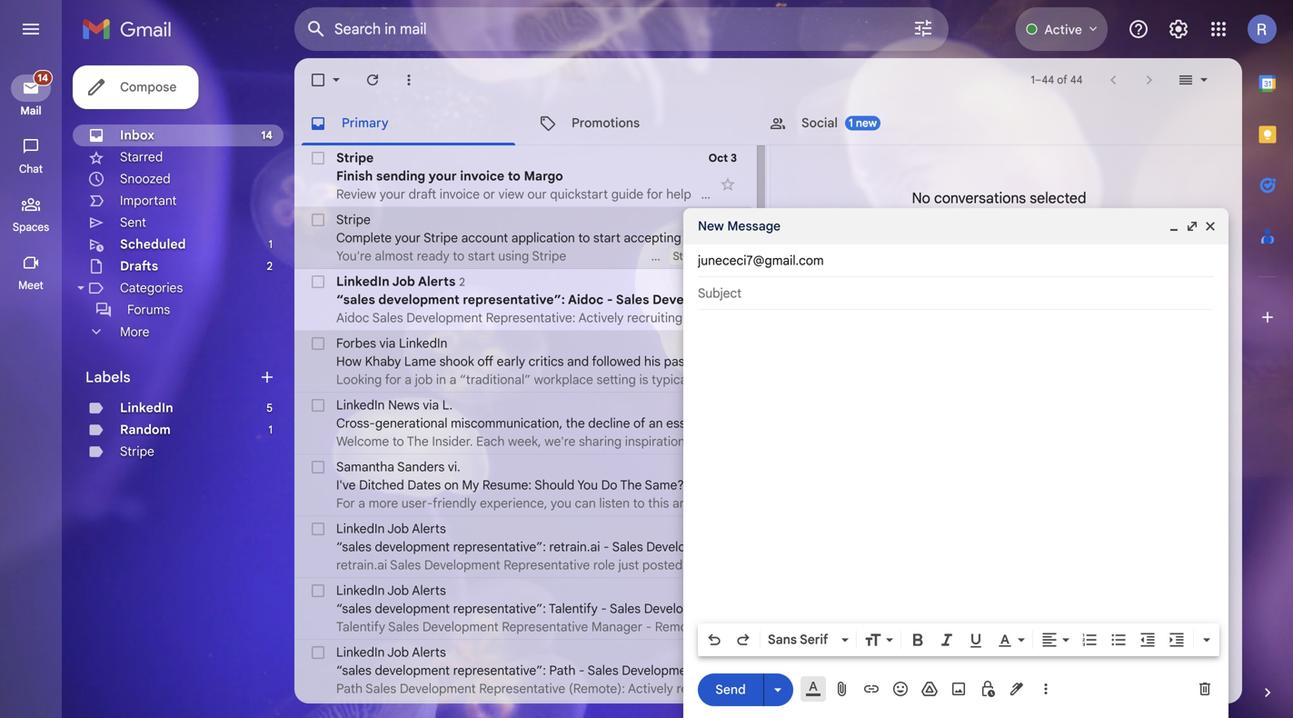 Task type: describe. For each thing, give the bounding box(es) containing it.
the inside "samantha sanders vi. i've ditched dates on my resume: should you do the same? for a more user-friendly experience, you can listen to this article. i had… ͏ ͏ ͏ ͏ ͏ ͏ ͏ ͏ ͏ ͏ ͏ ͏ ͏ ͏ ͏ ͏ ͏ ͏ ͏ ͏ ͏ ͏ ͏ ͏ ͏ ͏ ͏ ͏ ͏ ͏ ͏ ͏ ͏ ͏ ͏ ͏ ͏ ͏ ͏ ͏ ͏ ͏"
[[621, 477, 642, 493]]

on
[[444, 477, 459, 493]]

l.
[[443, 397, 453, 413]]

more inside linkedin job alerts "sales development representative": retrain.ai - sales development representative and more retrain.ai sales development representative role just posted ͏ ͏ ͏ ͏ ͏ ͏ ͏ ͏ ͏ ͏ ͏ ͏ ͏ ͏ ͏ ͏ ͏ ͏ ͏ ͏ ͏ ͏ ͏ ͏ ͏ ͏ ͏ ͏ ͏ ͏ ͏ ͏ ͏ ͏ ͏ ͏ ͏ ͏ ͏ ͏ ͏ ͏ ͏ ͏ ͏ ͏ ͏ ͏ ͏ ͏
[[841, 539, 871, 555]]

to inside "samantha sanders vi. i've ditched dates on my resume: should you do the same? for a more user-friendly experience, you can listen to this article. i had… ͏ ͏ ͏ ͏ ͏ ͏ ͏ ͏ ͏ ͏ ͏ ͏ ͏ ͏ ͏ ͏ ͏ ͏ ͏ ͏ ͏ ͏ ͏ ͏ ͏ ͏ ͏ ͏ ͏ ͏ ͏ ͏ ͏ ͏ ͏ ͏ ͏ ͏ ͏ ͏ ͏ ͏"
[[633, 496, 645, 511]]

1 vertical spatial oct
[[711, 213, 729, 227]]

using
[[499, 248, 529, 264]]

bold ‪(⌘b)‬ image
[[909, 631, 927, 649]]

recruiting inside linkedin job alerts "sales development representative": talentify - sales development representative manager - remote - usa and more talentify sales development representative manager - remote - usa: actively recruiting ͏ ͏ ͏ ͏ ͏ ͏ ͏ ͏ ͏ ͏ ͏ ͏ ͏ ͏ ͏ ͏ ͏ ͏ ͏ ͏ ͏ ͏ ͏ ͏ ͏ ͏ ͏ ͏ ͏ ͏ ͏ ͏ ͏ ͏ ͏ ͏ ͏
[[791, 619, 846, 635]]

listen
[[600, 496, 630, 511]]

attach files image
[[834, 680, 852, 698]]

review
[[336, 186, 377, 202]]

random
[[120, 422, 171, 438]]

to inside linkedin news via l. cross-generational miscommunication, the decline of an essential career and taylor swift's economy boost welcome to the insider. each week, we're sharing inspiration for your next… ͏ ͏ ͏ ͏ ͏ ͏ ͏ ͏ ͏ ͏ ͏ ͏ ͏ ͏ ͏ ͏ ͏ ͏ ͏ ͏ ͏ ͏ ͏ ͏ ͏ ͏ ͏ ͏ ͏ ͏ ͏ ͏ ͏ ͏ ͏ ͏ ͏ ͏ ͏ ͏ ͏ ͏ ͏ ͏ ͏ ͏ ͏ ͏ ͏ ͏ ͏ ͏ ͏ ͏ ͏ ͏ ͏ ͏ ͏ ͏ ͏
[[393, 434, 404, 450]]

forbes
[[336, 336, 376, 351]]

for inside stripe finish sending your invoice to margo review your draft invoice or view our quickstart guide for help ‌ ‌ ‌ ‌ ‌ ‌ ‌ ‌ ‌ ‌ ‌ ‌ ‌ ‌ ‌ ‌ ‌ ‌ ‌ ‌ ‌ ‌ ‌ ‌ ‌ ‌ ‌ ‌ ‌ ‌ ‌ ‌ ‌ ‌ ‌ ‌ ‌ ‌ ‌ ‌ ‌ ‌ ‌ ‌ ‌ ‌ ‌ ‌ ‌ ‌ ‌ ‌ ‌ ‌ ‌ ‌ ‌ ‌ ‌ ‌ ‌ ‌ ‌ ‌ ‌ ‌ ‌ ‌ ‌
[[647, 186, 663, 202]]

important
[[120, 193, 177, 209]]

indent less ‪(⌘[)‬ image
[[1139, 631, 1157, 649]]

Search in mail search field
[[295, 7, 949, 51]]

representative:
[[486, 310, 576, 326]]

0 vertical spatial path
[[550, 663, 576, 679]]

2 row from the top
[[295, 207, 821, 269]]

1 44 from the left
[[1042, 73, 1055, 87]]

samantha sanders vi. i've ditched dates on my resume: should you do the same? for a more user-friendly experience, you can listen to this article. i had… ͏ ͏ ͏ ͏ ͏ ͏ ͏ ͏ ͏ ͏ ͏ ͏ ͏ ͏ ͏ ͏ ͏ ͏ ͏ ͏ ͏ ͏ ͏ ͏ ͏ ͏ ͏ ͏ ͏ ͏ ͏ ͏ ͏ ͏ ͏ ͏ ͏ ͏ ͏ ͏ ͏ ͏
[[336, 459, 890, 511]]

3 for ͏
[[731, 275, 737, 289]]

italic ‪(⌘i)‬ image
[[938, 631, 957, 649]]

bulleted list ‪(⌘⇧8)‬ image
[[1110, 631, 1128, 649]]

actively inside 'linkedin job alerts 2 "sales development representative": aidoc - sales development representative and more aidoc sales development representative: actively recruiting ͏ ͏ ͏ ͏ ͏ ͏ ͏ ͏ ͏ ͏ ͏ ͏ ͏ ͏ ͏ ͏ ͏ ͏ ͏ ͏ ͏ ͏ ͏ ͏ ͏ ͏ ͏ ͏ ͏ ͏ ͏ ͏ ͏ ͏ ͏ ͏ ͏ ͏ ͏ ͏ ͏ ͏ ͏ ͏ ͏ ͏ ͏ ͏ ͏ ͏ ͏ ͏ ͏ ͏ ͏ ͏ ͏ ͏ ͏ ͏ ͏ ͏ ͏ ͏ ͏ ͏ ͏ ͏ ͏ ͏ ͏'
[[579, 310, 624, 326]]

resume:
[[483, 477, 532, 493]]

(remote)
[[791, 663, 844, 679]]

ready
[[417, 248, 450, 264]]

search in mail image
[[300, 13, 333, 45]]

off
[[478, 354, 494, 370]]

do
[[602, 477, 618, 493]]

no conversations selected
[[912, 189, 1087, 207]]

"sales for linkedin job alerts "sales development representative": path - sales development representative (remote) and more path sales development representative (remote): actively recruiting ͏ ͏ ͏ ͏ ͏ ͏ ͏ ͏ ͏ ͏ ͏ ͏ ͏ ͏ ͏ ͏ ͏ ͏ ͏ ͏ ͏ ͏ ͏ ͏ ͏ ͏ ͏ ͏ ͏ ͏ ͏ ͏ ͏ ͏ ͏ ͏ ͏ ͏ ͏ ͏ ͏ ͏ ͏ ͏ ͏ ͏
[[336, 663, 372, 679]]

discard draft ‪(⌘⇧d)‬ image
[[1197, 680, 1215, 698]]

new
[[698, 218, 724, 234]]

support image
[[1128, 18, 1150, 40]]

khaby
[[365, 354, 401, 370]]

insert link ‪(⌘k)‬ image
[[863, 680, 881, 698]]

role
[[594, 557, 615, 573]]

0.01 gb of 15 gb used
[[919, 270, 1047, 286]]

more inside 'linkedin job alerts 2 "sales development representative": aidoc - sales development representative and more aidoc sales development representative: actively recruiting ͏ ͏ ͏ ͏ ͏ ͏ ͏ ͏ ͏ ͏ ͏ ͏ ͏ ͏ ͏ ͏ ͏ ͏ ͏ ͏ ͏ ͏ ͏ ͏ ͏ ͏ ͏ ͏ ͏ ͏ ͏ ͏ ͏ ͏ ͏ ͏ ͏ ͏ ͏ ͏ ͏ ͏ ͏ ͏ ͏ ͏ ͏ ͏ ͏ ͏ ͏ ͏ ͏ ͏ ͏ ͏ ͏ ͏ ͏ ͏ ͏ ͏ ͏ ͏ ͏ ͏ ͏ ͏ ͏ ͏ ͏'
[[863, 292, 895, 308]]

selected
[[1030, 189, 1087, 207]]

usa:
[[711, 619, 739, 635]]

inbox link
[[120, 127, 155, 143]]

1 vertical spatial remote
[[655, 619, 699, 635]]

0 horizontal spatial path
[[336, 681, 363, 697]]

development for linkedin job alerts "sales development representative": path - sales development representative (remote) and more path sales development representative (remote): actively recruiting ͏ ͏ ͏ ͏ ͏ ͏ ͏ ͏ ͏ ͏ ͏ ͏ ͏ ͏ ͏ ͏ ͏ ͏ ͏ ͏ ͏ ͏ ͏ ͏ ͏ ͏ ͏ ͏ ͏ ͏ ͏ ͏ ͏ ͏ ͏ ͏ ͏ ͏ ͏ ͏ ͏ ͏ ͏ ͏ ͏ ͏
[[375, 663, 450, 679]]

close image
[[1204, 219, 1218, 234]]

linkedin for linkedin job alerts "sales development representative": talentify - sales development representative manager - remote - usa and more talentify sales development representative manager - remote - usa: actively recruiting ͏ ͏ ͏ ͏ ͏ ͏ ͏ ͏ ͏ ͏ ͏ ͏ ͏ ͏ ͏ ͏ ͏ ͏ ͏ ͏ ͏ ͏ ͏ ͏ ͏ ͏ ͏ ͏ ͏ ͏ ͏ ͏ ͏ ͏ ͏ ͏ ͏
[[336, 583, 385, 599]]

more image
[[400, 71, 418, 89]]

your down 'sending'
[[380, 186, 406, 202]]

and inside 'linkedin job alerts 2 "sales development representative": aidoc - sales development representative and more aidoc sales development representative: actively recruiting ͏ ͏ ͏ ͏ ͏ ͏ ͏ ͏ ͏ ͏ ͏ ͏ ͏ ͏ ͏ ͏ ͏ ͏ ͏ ͏ ͏ ͏ ͏ ͏ ͏ ͏ ͏ ͏ ͏ ͏ ͏ ͏ ͏ ͏ ͏ ͏ ͏ ͏ ͏ ͏ ͏ ͏ ͏ ͏ ͏ ͏ ͏ ͏ ͏ ͏ ͏ ͏ ͏ ͏ ͏ ͏ ͏ ͏ ͏ ͏ ͏ ͏ ͏ ͏ ͏ ͏ ͏ ͏ ͏ ͏ ͏'
[[836, 292, 860, 308]]

snoozed link
[[120, 171, 171, 187]]

formatting options toolbar
[[698, 624, 1220, 656]]

forums link
[[127, 302, 170, 318]]

looking
[[336, 372, 382, 388]]

last account activity: 16 minutes ago details terms · privacy · program policies
[[909, 613, 1091, 663]]

0 vertical spatial retrain.ai
[[550, 539, 600, 555]]

7 row from the top
[[295, 516, 871, 578]]

to right ready
[[453, 248, 465, 264]]

- down role
[[601, 601, 607, 617]]

account inside the 'complete your stripe account application to start accepting payments you're almost ready to start using stripe ‌ ‌ ‌ ‌ ‌ ‌ ‌ ‌ ‌ ‌ ‌ ‌ ‌ ‌ ‌ ‌ ‌ ‌ ‌ ‌ ‌ ‌ ‌ ‌ ‌ ‌ ‌ ‌ ‌ ‌ ‌ ‌ ‌ ‌ ‌ ‌ ‌ ‌ ‌ ‌ ‌ ‌ ‌ ‌ ‌ ‌ ‌ ‌ ‌ ‌ ‌ ‌ ‌ ‌ ‌ ‌ ‌ ‌ ‌ ‌ ‌ ‌ ‌ ‌ ‌ ‌ ‌ ‌ ‌ ‌ ‌ ‌ ‌ ‌ ‌ ‌ ‌ ‌'
[[462, 230, 508, 246]]

drafts link
[[120, 258, 158, 274]]

linkedin inside forbes via linkedin how khaby lame shook off early critics and followed his passion to become tiktok's most popular influencer looking for a job in a "traditional" workplace setting is typically what most… ͏ ͏ ͏ ͏ ͏ ͏ ͏ ͏ ͏ ͏ ͏ ͏ ͏ ͏ ͏ ͏ ͏ ͏ ͏ ͏ ͏ ͏ ͏ ͏ ͏ ͏ ͏ ͏ ͏ ͏ ͏ ͏ ͏ ͏ ͏ ͏ ͏ ͏ ͏ ͏ ͏ ͏ ͏ ͏ ͏ ͏ ͏ ͏ ͏ ͏ ͏ ͏ ͏ ͏ ͏ ͏ ͏ ͏ ͏ ͏ ͏
[[399, 336, 448, 351]]

- up linkedin job alerts "sales development representative": path - sales development representative (remote) and more path sales development representative (remote): actively recruiting ͏ ͏ ͏ ͏ ͏ ͏ ͏ ͏ ͏ ͏ ͏ ͏ ͏ ͏ ͏ ͏ ͏ ͏ ͏ ͏ ͏ ͏ ͏ ͏ ͏ ͏ ͏ ͏ ͏ ͏ ͏ ͏ ͏ ͏ ͏ ͏ ͏ ͏ ͏ ͏ ͏ ͏ ͏ ͏ ͏ ͏
[[646, 619, 652, 635]]

1 vertical spatial retrain.ai
[[336, 557, 387, 573]]

no conversations selected main content
[[295, 58, 1243, 718]]

linkedin news via l. cross-generational miscommunication, the decline of an essential career and taylor swift's economy boost welcome to the insider. each week, we're sharing inspiration for your next… ͏ ͏ ͏ ͏ ͏ ͏ ͏ ͏ ͏ ͏ ͏ ͏ ͏ ͏ ͏ ͏ ͏ ͏ ͏ ͏ ͏ ͏ ͏ ͏ ͏ ͏ ͏ ͏ ͏ ͏ ͏ ͏ ͏ ͏ ͏ ͏ ͏ ͏ ͏ ͏ ͏ ͏ ͏ ͏ ͏ ͏ ͏ ͏ ͏ ͏ ͏ ͏ ͏ ͏ ͏ ͏ ͏ ͏ ͏ ͏ ͏
[[336, 397, 971, 450]]

- inside 'linkedin job alerts 2 "sales development representative": aidoc - sales development representative and more aidoc sales development representative: actively recruiting ͏ ͏ ͏ ͏ ͏ ͏ ͏ ͏ ͏ ͏ ͏ ͏ ͏ ͏ ͏ ͏ ͏ ͏ ͏ ͏ ͏ ͏ ͏ ͏ ͏ ͏ ͏ ͏ ͏ ͏ ͏ ͏ ͏ ͏ ͏ ͏ ͏ ͏ ͏ ͏ ͏ ͏ ͏ ͏ ͏ ͏ ͏ ͏ ͏ ͏ ͏ ͏ ͏ ͏ ͏ ͏ ͏ ͏ ͏ ͏ ͏ ͏ ͏ ͏ ͏ ͏ ͏ ͏ ͏ ͏ ͏'
[[607, 292, 613, 308]]

0 vertical spatial 2
[[267, 260, 273, 273]]

complete your stripe account application to start accepting payments you're almost ready to start using stripe ‌ ‌ ‌ ‌ ‌ ‌ ‌ ‌ ‌ ‌ ‌ ‌ ‌ ‌ ‌ ‌ ‌ ‌ ‌ ‌ ‌ ‌ ‌ ‌ ‌ ‌ ‌ ‌ ‌ ‌ ‌ ‌ ‌ ‌ ‌ ‌ ‌ ‌ ‌ ‌ ‌ ‌ ‌ ‌ ‌ ‌ ‌ ‌ ‌ ‌ ‌ ‌ ‌ ‌ ‌ ‌ ‌ ‌ ‌ ‌ ‌ ‌ ‌ ‌ ‌ ‌ ‌ ‌ ‌ ‌ ‌ ‌ ‌ ‌ ‌ ‌ ‌ ‌
[[336, 230, 821, 264]]

stripe up the complete
[[336, 212, 371, 228]]

- left 'usa:'
[[703, 619, 709, 635]]

sans
[[768, 632, 797, 648]]

linkedin for linkedin news via l. cross-generational miscommunication, the decline of an essential career and taylor swift's economy boost welcome to the insider. each week, we're sharing inspiration for your next… ͏ ͏ ͏ ͏ ͏ ͏ ͏ ͏ ͏ ͏ ͏ ͏ ͏ ͏ ͏ ͏ ͏ ͏ ͏ ͏ ͏ ͏ ͏ ͏ ͏ ͏ ͏ ͏ ͏ ͏ ͏ ͏ ͏ ͏ ͏ ͏ ͏ ͏ ͏ ͏ ͏ ͏ ͏ ͏ ͏ ͏ ͏ ͏ ͏ ͏ ͏ ͏ ͏ ͏ ͏ ͏ ͏ ͏ ͏ ͏ ͏
[[336, 397, 385, 413]]

insert signature image
[[1008, 680, 1027, 698]]

the
[[566, 416, 585, 431]]

9 row from the top
[[295, 640, 902, 702]]

and inside linkedin news via l. cross-generational miscommunication, the decline of an essential career and taylor swift's economy boost welcome to the insider. each week, we're sharing inspiration for your next… ͏ ͏ ͏ ͏ ͏ ͏ ͏ ͏ ͏ ͏ ͏ ͏ ͏ ͏ ͏ ͏ ͏ ͏ ͏ ͏ ͏ ͏ ͏ ͏ ͏ ͏ ͏ ͏ ͏ ͏ ͏ ͏ ͏ ͏ ͏ ͏ ͏ ͏ ͏ ͏ ͏ ͏ ͏ ͏ ͏ ͏ ͏ ͏ ͏ ͏ ͏ ͏ ͏ ͏ ͏ ͏ ͏ ͏ ͏ ͏ ͏
[[762, 416, 784, 431]]

random link
[[120, 422, 171, 438]]

miscommunication,
[[451, 416, 563, 431]]

indent more ‪(⌘])‬ image
[[1168, 631, 1187, 649]]

news
[[388, 397, 420, 413]]

oct 3 for ͏
[[709, 275, 737, 289]]

finish
[[336, 168, 373, 184]]

details link
[[983, 631, 1016, 645]]

same?
[[645, 477, 684, 493]]

3 row from the top
[[295, 269, 914, 331]]

"sales for linkedin job alerts "sales development representative": retrain.ai - sales development representative and more retrain.ai sales development representative role just posted ͏ ͏ ͏ ͏ ͏ ͏ ͏ ͏ ͏ ͏ ͏ ͏ ͏ ͏ ͏ ͏ ͏ ͏ ͏ ͏ ͏ ͏ ͏ ͏ ͏ ͏ ͏ ͏ ͏ ͏ ͏ ͏ ͏ ͏ ͏ ͏ ͏ ͏ ͏ ͏ ͏ ͏ ͏ ͏ ͏ ͏ ͏ ͏ ͏ ͏
[[336, 539, 372, 555]]

0.01
[[919, 270, 944, 286]]

more formatting options image
[[1198, 631, 1217, 649]]

representative down 30
[[702, 663, 788, 679]]

i
[[716, 496, 719, 511]]

job for linkedin job alerts 2 "sales development representative": aidoc - sales development representative and more aidoc sales development representative: actively recruiting ͏ ͏ ͏ ͏ ͏ ͏ ͏ ͏ ͏ ͏ ͏ ͏ ͏ ͏ ͏ ͏ ͏ ͏ ͏ ͏ ͏ ͏ ͏ ͏ ͏ ͏ ͏ ͏ ͏ ͏ ͏ ͏ ͏ ͏ ͏ ͏ ͏ ͏ ͏ ͏ ͏ ͏ ͏ ͏ ͏ ͏ ͏ ͏ ͏ ͏ ͏ ͏ ͏ ͏ ͏ ͏ ͏ ͏ ͏ ͏ ͏ ͏ ͏ ͏ ͏ ͏ ͏ ͏ ͏ ͏ ͏
[[392, 273, 415, 289]]

stripe inside stripe finish sending your invoice to margo review your draft invoice or view our quickstart guide for help ‌ ‌ ‌ ‌ ‌ ‌ ‌ ‌ ‌ ‌ ‌ ‌ ‌ ‌ ‌ ‌ ‌ ‌ ‌ ‌ ‌ ‌ ‌ ‌ ‌ ‌ ‌ ‌ ‌ ‌ ‌ ‌ ‌ ‌ ‌ ‌ ‌ ‌ ‌ ‌ ‌ ‌ ‌ ‌ ‌ ‌ ‌ ‌ ‌ ‌ ‌ ‌ ‌ ‌ ‌ ‌ ‌ ‌ ‌ ‌ ‌ ‌ ‌ ‌ ‌ ‌ ‌ ‌ ‌
[[336, 150, 374, 166]]

draft
[[409, 186, 437, 202]]

sending
[[376, 168, 426, 184]]

3 for ‌
[[731, 151, 737, 165]]

starred
[[120, 149, 163, 165]]

and inside linkedin job alerts "sales development representative": talentify - sales development representative manager - remote - usa and more talentify sales development representative manager - remote - usa: actively recruiting ͏ ͏ ͏ ͏ ͏ ͏ ͏ ͏ ͏ ͏ ͏ ͏ ͏ ͏ ͏ ͏ ͏ ͏ ͏ ͏ ͏ ͏ ͏ ͏ ͏ ͏ ͏ ͏ ͏ ͏ ͏ ͏ ͏ ͏ ͏ ͏ ͏
[[961, 601, 983, 617]]

should
[[535, 477, 575, 493]]

insert emoji ‪(⌘⇧2)‬ image
[[892, 680, 910, 698]]

last
[[909, 613, 930, 627]]

important link
[[120, 193, 177, 209]]

row containing linkedin news via l.
[[295, 393, 971, 455]]

almost
[[375, 248, 414, 264]]

toggle confidential mode image
[[979, 680, 997, 698]]

1 vertical spatial oct 3
[[711, 213, 737, 227]]

representative": for path
[[453, 663, 546, 679]]

privacy
[[955, 650, 992, 663]]

more inside linkedin job alerts "sales development representative": path - sales development representative (remote) and more path sales development representative (remote): actively recruiting ͏ ͏ ͏ ͏ ͏ ͏ ͏ ͏ ͏ ͏ ͏ ͏ ͏ ͏ ͏ ͏ ͏ ͏ ͏ ͏ ͏ ͏ ͏ ͏ ͏ ͏ ͏ ͏ ͏ ͏ ͏ ͏ ͏ ͏ ͏ ͏ ͏ ͏ ͏ ͏ ͏ ͏ ͏ ͏ ͏ ͏
[[873, 663, 902, 679]]

snoozed
[[120, 171, 171, 187]]

spaces
[[13, 220, 49, 234]]

samantha
[[336, 459, 395, 475]]

1 gb from the left
[[947, 270, 965, 286]]

0 vertical spatial manager
[[814, 601, 865, 617]]

mail heading
[[0, 104, 62, 118]]

activity:
[[976, 613, 1014, 627]]

accepting
[[624, 230, 682, 246]]

most
[[826, 354, 854, 370]]

row containing forbes via linkedin
[[295, 331, 972, 393]]

critics
[[529, 354, 564, 370]]

settings image
[[1168, 18, 1190, 40]]

your up draft
[[429, 168, 457, 184]]

"sales inside 'linkedin job alerts 2 "sales development representative": aidoc - sales development representative and more aidoc sales development representative: actively recruiting ͏ ͏ ͏ ͏ ͏ ͏ ͏ ͏ ͏ ͏ ͏ ͏ ͏ ͏ ͏ ͏ ͏ ͏ ͏ ͏ ͏ ͏ ͏ ͏ ͏ ͏ ͏ ͏ ͏ ͏ ͏ ͏ ͏ ͏ ͏ ͏ ͏ ͏ ͏ ͏ ͏ ͏ ͏ ͏ ͏ ͏ ͏ ͏ ͏ ͏ ͏ ͏ ͏ ͏ ͏ ͏ ͏ ͏ ͏ ͏ ͏ ͏ ͏ ͏ ͏ ͏ ͏ ͏ ͏ ͏ ͏'
[[336, 292, 375, 308]]

- inside linkedin job alerts "sales development representative": retrain.ai - sales development representative and more retrain.ai sales development representative role just posted ͏ ͏ ͏ ͏ ͏ ͏ ͏ ͏ ͏ ͏ ͏ ͏ ͏ ͏ ͏ ͏ ͏ ͏ ͏ ͏ ͏ ͏ ͏ ͏ ͏ ͏ ͏ ͏ ͏ ͏ ͏ ͏ ͏ ͏ ͏ ͏ ͏ ͏ ͏ ͏ ͏ ͏ ͏ ͏ ͏ ͏ ͏ ͏ ͏ ͏
[[604, 539, 610, 555]]

pop out image
[[1186, 219, 1200, 234]]

1 · from the left
[[950, 650, 953, 663]]

representative inside 'linkedin job alerts 2 "sales development representative": aidoc - sales development representative and more aidoc sales development representative: actively recruiting ͏ ͏ ͏ ͏ ͏ ͏ ͏ ͏ ͏ ͏ ͏ ͏ ͏ ͏ ͏ ͏ ͏ ͏ ͏ ͏ ͏ ͏ ͏ ͏ ͏ ͏ ͏ ͏ ͏ ͏ ͏ ͏ ͏ ͏ ͏ ͏ ͏ ͏ ͏ ͏ ͏ ͏ ͏ ͏ ͏ ͏ ͏ ͏ ͏ ͏ ͏ ͏ ͏ ͏ ͏ ͏ ͏ ͏ ͏ ͏ ͏ ͏ ͏ ͏ ͏ ͏ ͏ ͏ ͏ ͏ ͏'
[[738, 292, 833, 308]]

1 inside 'social, one new message,' tab
[[849, 116, 854, 130]]

development for linkedin job alerts "sales development representative": retrain.ai - sales development representative and more retrain.ai sales development representative role just posted ͏ ͏ ͏ ͏ ͏ ͏ ͏ ͏ ͏ ͏ ͏ ͏ ͏ ͏ ͏ ͏ ͏ ͏ ͏ ͏ ͏ ͏ ͏ ͏ ͏ ͏ ͏ ͏ ͏ ͏ ͏ ͏ ͏ ͏ ͏ ͏ ͏ ͏ ͏ ͏ ͏ ͏ ͏ ͏ ͏ ͏ ͏ ͏ ͏ ͏
[[375, 539, 450, 555]]

actively inside linkedin job alerts "sales development representative": talentify - sales development representative manager - remote - usa and more talentify sales development representative manager - remote - usa: actively recruiting ͏ ͏ ͏ ͏ ͏ ͏ ͏ ͏ ͏ ͏ ͏ ͏ ͏ ͏ ͏ ͏ ͏ ͏ ͏ ͏ ͏ ͏ ͏ ͏ ͏ ͏ ͏ ͏ ͏ ͏ ͏ ͏ ͏ ͏ ͏ ͏ ͏
[[742, 619, 788, 635]]

program
[[1000, 650, 1042, 663]]

and inside linkedin job alerts "sales development representative": path - sales development representative (remote) and more path sales development representative (remote): actively recruiting ͏ ͏ ͏ ͏ ͏ ͏ ͏ ͏ ͏ ͏ ͏ ͏ ͏ ͏ ͏ ͏ ͏ ͏ ͏ ͏ ͏ ͏ ͏ ͏ ͏ ͏ ͏ ͏ ͏ ͏ ͏ ͏ ͏ ͏ ͏ ͏ ͏ ͏ ͏ ͏ ͏ ͏ ͏ ͏ ͏ ͏
[[848, 663, 870, 679]]

boost
[[921, 416, 955, 431]]

categories
[[120, 280, 183, 296]]

sent
[[120, 215, 146, 230]]

primary tab
[[295, 102, 523, 145]]

1 horizontal spatial talentify
[[549, 601, 598, 617]]

usa
[[933, 601, 958, 617]]

stripe finish sending your invoice to margo review your draft invoice or view our quickstart guide for help ‌ ‌ ‌ ‌ ‌ ‌ ‌ ‌ ‌ ‌ ‌ ‌ ‌ ‌ ‌ ‌ ‌ ‌ ‌ ‌ ‌ ‌ ‌ ‌ ‌ ‌ ‌ ‌ ‌ ‌ ‌ ‌ ‌ ‌ ‌ ‌ ‌ ‌ ‌ ‌ ‌ ‌ ‌ ‌ ‌ ‌ ‌ ‌ ‌ ‌ ‌ ‌ ‌ ‌ ‌ ‌ ‌ ‌ ‌ ‌ ‌ ‌ ‌ ‌ ‌ ‌ ‌ ‌ ‌
[[336, 150, 917, 202]]

setting
[[597, 372, 636, 388]]

my
[[462, 477, 479, 493]]

passion
[[664, 354, 709, 370]]

linkedin job alerts "sales development representative": path - sales development representative (remote) and more path sales development representative (remote): actively recruiting ͏ ͏ ͏ ͏ ͏ ͏ ͏ ͏ ͏ ͏ ͏ ͏ ͏ ͏ ͏ ͏ ͏ ͏ ͏ ͏ ͏ ͏ ͏ ͏ ͏ ͏ ͏ ͏ ͏ ͏ ͏ ͏ ͏ ͏ ͏ ͏ ͏ ͏ ͏ ͏ ͏ ͏ ͏ ͏ ͏ ͏
[[336, 645, 902, 697]]

serif
[[800, 632, 829, 648]]

user-
[[402, 496, 433, 511]]

(remote):
[[569, 681, 625, 697]]

1 horizontal spatial 14
[[261, 129, 273, 142]]

friendly
[[433, 496, 477, 511]]

spaces heading
[[0, 220, 62, 235]]

recruiting inside 'linkedin job alerts 2 "sales development representative": aidoc - sales development representative and more aidoc sales development representative: actively recruiting ͏ ͏ ͏ ͏ ͏ ͏ ͏ ͏ ͏ ͏ ͏ ͏ ͏ ͏ ͏ ͏ ͏ ͏ ͏ ͏ ͏ ͏ ͏ ͏ ͏ ͏ ͏ ͏ ͏ ͏ ͏ ͏ ͏ ͏ ͏ ͏ ͏ ͏ ͏ ͏ ͏ ͏ ͏ ͏ ͏ ͏ ͏ ͏ ͏ ͏ ͏ ͏ ͏ ͏ ͏ ͏ ͏ ͏ ͏ ͏ ͏ ͏ ͏ ͏ ͏ ͏ ͏ ͏ ͏ ͏ ͏'
[[627, 310, 683, 326]]

2 horizontal spatial a
[[450, 372, 457, 388]]

early
[[497, 354, 526, 370]]



Task type: locate. For each thing, give the bounding box(es) containing it.
workplace
[[534, 372, 594, 388]]

for
[[647, 186, 663, 202], [385, 372, 402, 388], [689, 434, 705, 450]]

0 horizontal spatial for
[[385, 372, 402, 388]]

Search in mail text field
[[335, 20, 862, 38]]

job inside linkedin job alerts "sales development representative": talentify - sales development representative manager - remote - usa and more talentify sales development representative manager - remote - usa: actively recruiting ͏ ͏ ͏ ͏ ͏ ͏ ͏ ͏ ͏ ͏ ͏ ͏ ͏ ͏ ͏ ͏ ͏ ͏ ͏ ͏ ͏ ͏ ͏ ͏ ͏ ͏ ͏ ͏ ͏ ͏ ͏ ͏ ͏ ͏ ͏ ͏ ͏
[[388, 583, 409, 599]]

1 vertical spatial path
[[336, 681, 363, 697]]

2 3 from the top
[[732, 213, 737, 227]]

underline ‪(⌘u)‬ image
[[967, 632, 986, 650]]

0 horizontal spatial talentify
[[336, 619, 386, 635]]

job for linkedin job alerts "sales development representative": talentify - sales development representative manager - remote - usa and more talentify sales development representative manager - remote - usa: actively recruiting ͏ ͏ ͏ ͏ ͏ ͏ ͏ ͏ ͏ ͏ ͏ ͏ ͏ ͏ ͏ ͏ ͏ ͏ ͏ ͏ ͏ ͏ ͏ ͏ ͏ ͏ ͏ ͏ ͏ ͏ ͏ ͏ ͏ ͏ ͏ ͏ ͏
[[388, 583, 409, 599]]

0 vertical spatial recruiting
[[627, 310, 683, 326]]

of for gb
[[968, 270, 980, 286]]

linkedin for linkedin job alerts "sales development representative": path - sales development representative (remote) and more path sales development representative (remote): actively recruiting ͏ ͏ ͏ ͏ ͏ ͏ ͏ ͏ ͏ ͏ ͏ ͏ ͏ ͏ ͏ ͏ ͏ ͏ ͏ ͏ ͏ ͏ ͏ ͏ ͏ ͏ ͏ ͏ ͏ ͏ ͏ ͏ ͏ ͏ ͏ ͏ ͏ ͏ ͏ ͏ ͏ ͏ ͏ ͏ ͏ ͏
[[336, 645, 385, 661]]

or
[[483, 186, 496, 202]]

2 gb from the left
[[998, 270, 1016, 286]]

path
[[550, 663, 576, 679], [336, 681, 363, 697]]

actively
[[579, 310, 624, 326], [742, 619, 788, 635], [628, 681, 674, 697]]

and inside linkedin job alerts "sales development representative": retrain.ai - sales development representative and more retrain.ai sales development representative role just posted ͏ ͏ ͏ ͏ ͏ ͏ ͏ ͏ ͏ ͏ ͏ ͏ ͏ ͏ ͏ ͏ ͏ ͏ ͏ ͏ ͏ ͏ ͏ ͏ ͏ ͏ ͏ ͏ ͏ ͏ ͏ ͏ ͏ ͏ ͏ ͏ ͏ ͏ ͏ ͏ ͏ ͏ ͏ ͏ ͏ ͏ ͏ ͏ ͏ ͏
[[816, 539, 838, 555]]

a
[[405, 372, 412, 388], [450, 372, 457, 388], [359, 496, 366, 511]]

2 vertical spatial of
[[634, 416, 646, 431]]

0 vertical spatial aidoc
[[568, 292, 604, 308]]

for down essential
[[689, 434, 705, 450]]

15
[[983, 270, 995, 286]]

help
[[667, 186, 692, 202]]

alerts inside linkedin job alerts "sales development representative": talentify - sales development representative manager - remote - usa and more talentify sales development representative manager - remote - usa: actively recruiting ͏ ͏ ͏ ͏ ͏ ͏ ͏ ͏ ͏ ͏ ͏ ͏ ͏ ͏ ͏ ͏ ͏ ͏ ͏ ͏ ͏ ͏ ͏ ͏ ͏ ͏ ͏ ͏ ͏ ͏ ͏ ͏ ͏ ͏ ͏ ͏ ͏
[[412, 583, 446, 599]]

0 horizontal spatial aidoc
[[336, 310, 370, 326]]

1 horizontal spatial manager
[[814, 601, 865, 617]]

you
[[578, 477, 598, 493]]

payments
[[685, 230, 742, 246]]

retrain.ai down for
[[336, 557, 387, 573]]

0 horizontal spatial 44
[[1042, 73, 1055, 87]]

job inside linkedin job alerts "sales development representative": path - sales development representative (remote) and more path sales development representative (remote): actively recruiting ͏ ͏ ͏ ͏ ͏ ͏ ͏ ͏ ͏ ͏ ͏ ͏ ͏ ͏ ͏ ͏ ͏ ͏ ͏ ͏ ͏ ͏ ͏ ͏ ͏ ͏ ͏ ͏ ͏ ͏ ͏ ͏ ͏ ͏ ͏ ͏ ͏ ͏ ͏ ͏ ͏ ͏ ͏ ͏ ͏ ͏
[[388, 645, 409, 661]]

development inside linkedin job alerts "sales development representative": retrain.ai - sales development representative and more retrain.ai sales development representative role just posted ͏ ͏ ͏ ͏ ͏ ͏ ͏ ͏ ͏ ͏ ͏ ͏ ͏ ͏ ͏ ͏ ͏ ͏ ͏ ͏ ͏ ͏ ͏ ͏ ͏ ͏ ͏ ͏ ͏ ͏ ͏ ͏ ͏ ͏ ͏ ͏ ͏ ͏ ͏ ͏ ͏ ͏ ͏ ͏ ͏ ͏ ͏ ͏ ͏ ͏
[[375, 539, 450, 555]]

3 up new message
[[731, 151, 737, 165]]

sep 30
[[702, 646, 737, 660]]

0 vertical spatial oct
[[709, 151, 728, 165]]

3
[[731, 151, 737, 165], [732, 213, 737, 227], [731, 275, 737, 289]]

start left accepting
[[594, 230, 621, 246]]

job for linkedin job alerts "sales development representative": retrain.ai - sales development representative and more retrain.ai sales development representative role just posted ͏ ͏ ͏ ͏ ͏ ͏ ͏ ͏ ͏ ͏ ͏ ͏ ͏ ͏ ͏ ͏ ͏ ͏ ͏ ͏ ͏ ͏ ͏ ͏ ͏ ͏ ͏ ͏ ͏ ͏ ͏ ͏ ͏ ͏ ͏ ͏ ͏ ͏ ͏ ͏ ͏ ͏ ͏ ͏ ͏ ͏ ͏ ͏ ͏ ͏
[[388, 521, 409, 537]]

aidoc up 'forbes'
[[336, 310, 370, 326]]

2 · from the left
[[994, 650, 997, 663]]

actively right 'usa:'
[[742, 619, 788, 635]]

aidoc down the 'complete your stripe account application to start accepting payments you're almost ready to start using stripe ‌ ‌ ‌ ‌ ‌ ‌ ‌ ‌ ‌ ‌ ‌ ‌ ‌ ‌ ‌ ‌ ‌ ‌ ‌ ‌ ‌ ‌ ‌ ‌ ‌ ‌ ‌ ‌ ‌ ‌ ‌ ‌ ‌ ‌ ‌ ‌ ‌ ‌ ‌ ‌ ‌ ‌ ‌ ‌ ‌ ‌ ‌ ‌ ‌ ‌ ‌ ‌ ‌ ‌ ‌ ‌ ‌ ‌ ‌ ‌ ‌ ‌ ‌ ‌ ‌ ‌ ‌ ‌ ‌ ‌ ‌ ‌ ‌ ‌ ‌ ‌ ‌ ‌'
[[568, 292, 604, 308]]

application
[[512, 230, 575, 246]]

recruiting up forbes via linkedin how khaby lame shook off early critics and followed his passion to become tiktok's most popular influencer looking for a job in a "traditional" workplace setting is typically what most… ͏ ͏ ͏ ͏ ͏ ͏ ͏ ͏ ͏ ͏ ͏ ͏ ͏ ͏ ͏ ͏ ͏ ͏ ͏ ͏ ͏ ͏ ͏ ͏ ͏ ͏ ͏ ͏ ͏ ͏ ͏ ͏ ͏ ͏ ͏ ͏ ͏ ͏ ͏ ͏ ͏ ͏ ͏ ͏ ͏ ͏ ͏ ͏ ͏ ͏ ͏ ͏ ͏ ͏ ͏ ͏ ͏ ͏ ͏ ͏ ͏
[[627, 310, 683, 326]]

4 row from the top
[[295, 331, 972, 393]]

representative": inside linkedin job alerts "sales development representative": path - sales development representative (remote) and more path sales development representative (remote): actively recruiting ͏ ͏ ͏ ͏ ͏ ͏ ͏ ͏ ͏ ͏ ͏ ͏ ͏ ͏ ͏ ͏ ͏ ͏ ͏ ͏ ͏ ͏ ͏ ͏ ͏ ͏ ͏ ͏ ͏ ͏ ͏ ͏ ͏ ͏ ͏ ͏ ͏ ͏ ͏ ͏ ͏ ͏ ͏ ͏ ͏ ͏
[[453, 663, 546, 679]]

4 "sales from the top
[[336, 663, 372, 679]]

2 horizontal spatial for
[[689, 434, 705, 450]]

social, one new message, tab
[[755, 102, 984, 145]]

2 inside 'linkedin job alerts 2 "sales development representative": aidoc - sales development representative and more aidoc sales development representative: actively recruiting ͏ ͏ ͏ ͏ ͏ ͏ ͏ ͏ ͏ ͏ ͏ ͏ ͏ ͏ ͏ ͏ ͏ ͏ ͏ ͏ ͏ ͏ ͏ ͏ ͏ ͏ ͏ ͏ ͏ ͏ ͏ ͏ ͏ ͏ ͏ ͏ ͏ ͏ ͏ ͏ ͏ ͏ ͏ ͏ ͏ ͏ ͏ ͏ ͏ ͏ ͏ ͏ ͏ ͏ ͏ ͏ ͏ ͏ ͏ ͏ ͏ ͏ ͏ ͏ ͏ ͏ ͏ ͏ ͏ ͏ ͏'
[[459, 275, 465, 289]]

program policies link
[[1000, 650, 1083, 663]]

3 down junececi7@gmail.com
[[731, 275, 737, 289]]

to inside forbes via linkedin how khaby lame shook off early critics and followed his passion to become tiktok's most popular influencer looking for a job in a "traditional" workplace setting is typically what most… ͏ ͏ ͏ ͏ ͏ ͏ ͏ ͏ ͏ ͏ ͏ ͏ ͏ ͏ ͏ ͏ ͏ ͏ ͏ ͏ ͏ ͏ ͏ ͏ ͏ ͏ ͏ ͏ ͏ ͏ ͏ ͏ ͏ ͏ ͏ ͏ ͏ ͏ ͏ ͏ ͏ ͏ ͏ ͏ ͏ ͏ ͏ ͏ ͏ ͏ ͏ ͏ ͏ ͏ ͏ ͏ ͏ ͏ ͏ ͏ ͏
[[712, 354, 724, 370]]

oct 3 up new
[[709, 151, 737, 165]]

just
[[619, 557, 639, 573]]

3 "sales from the top
[[336, 601, 372, 617]]

- down the 'complete your stripe account application to start accepting payments you're almost ready to start using stripe ‌ ‌ ‌ ‌ ‌ ‌ ‌ ‌ ‌ ‌ ‌ ‌ ‌ ‌ ‌ ‌ ‌ ‌ ‌ ‌ ‌ ‌ ‌ ‌ ‌ ‌ ‌ ‌ ‌ ‌ ‌ ‌ ‌ ‌ ‌ ‌ ‌ ‌ ‌ ‌ ‌ ‌ ‌ ‌ ‌ ‌ ‌ ‌ ‌ ‌ ‌ ‌ ‌ ‌ ‌ ‌ ‌ ‌ ‌ ‌ ‌ ‌ ‌ ‌ ‌ ‌ ‌ ‌ ‌ ‌ ‌ ‌ ‌ ‌ ‌ ‌ ‌ ‌'
[[607, 292, 613, 308]]

more inside linkedin job alerts "sales development representative": talentify - sales development representative manager - remote - usa and more talentify sales development representative manager - remote - usa: actively recruiting ͏ ͏ ͏ ͏ ͏ ͏ ͏ ͏ ͏ ͏ ͏ ͏ ͏ ͏ ͏ ͏ ͏ ͏ ͏ ͏ ͏ ͏ ͏ ͏ ͏ ͏ ͏ ͏ ͏ ͏ ͏ ͏ ͏ ͏ ͏ ͏ ͏
[[986, 601, 1016, 617]]

privacy link
[[955, 650, 992, 663]]

development inside 'linkedin job alerts 2 "sales development representative": aidoc - sales development representative and more aidoc sales development representative: actively recruiting ͏ ͏ ͏ ͏ ͏ ͏ ͏ ͏ ͏ ͏ ͏ ͏ ͏ ͏ ͏ ͏ ͏ ͏ ͏ ͏ ͏ ͏ ͏ ͏ ͏ ͏ ͏ ͏ ͏ ͏ ͏ ͏ ͏ ͏ ͏ ͏ ͏ ͏ ͏ ͏ ͏ ͏ ͏ ͏ ͏ ͏ ͏ ͏ ͏ ͏ ͏ ͏ ͏ ͏ ͏ ͏ ͏ ͏ ͏ ͏ ͏ ͏ ͏ ͏ ͏ ͏ ͏ ͏ ͏ ͏ ͏'
[[379, 292, 460, 308]]

representative": for retrain.ai
[[453, 539, 546, 555]]

decline
[[589, 416, 631, 431]]

categories link
[[120, 280, 183, 296]]

most…
[[735, 372, 773, 388]]

sans serif
[[768, 632, 829, 648]]

row containing samantha sanders vi.
[[295, 455, 890, 516]]

next…
[[737, 434, 772, 450]]

account
[[462, 230, 508, 246], [933, 613, 973, 627]]

8 row from the top
[[295, 578, 1016, 640]]

more options image
[[1041, 680, 1052, 698]]

aidoc
[[568, 292, 604, 308], [336, 310, 370, 326]]

1 horizontal spatial start
[[594, 230, 621, 246]]

1 vertical spatial aidoc
[[336, 310, 370, 326]]

alerts for linkedin job alerts "sales development representative": path - sales development representative (remote) and more path sales development representative (remote): actively recruiting ͏ ͏ ͏ ͏ ͏ ͏ ͏ ͏ ͏ ͏ ͏ ͏ ͏ ͏ ͏ ͏ ͏ ͏ ͏ ͏ ͏ ͏ ͏ ͏ ͏ ͏ ͏ ͏ ͏ ͏ ͏ ͏ ͏ ͏ ͏ ͏ ͏ ͏ ͏ ͏ ͏ ͏ ͏ ͏ ͏ ͏
[[412, 645, 446, 661]]

2 vertical spatial actively
[[628, 681, 674, 697]]

and inside forbes via linkedin how khaby lame shook off early critics and followed his passion to become tiktok's most popular influencer looking for a job in a "traditional" workplace setting is typically what most… ͏ ͏ ͏ ͏ ͏ ͏ ͏ ͏ ͏ ͏ ͏ ͏ ͏ ͏ ͏ ͏ ͏ ͏ ͏ ͏ ͏ ͏ ͏ ͏ ͏ ͏ ͏ ͏ ͏ ͏ ͏ ͏ ͏ ͏ ͏ ͏ ͏ ͏ ͏ ͏ ͏ ͏ ͏ ͏ ͏ ͏ ͏ ͏ ͏ ͏ ͏ ͏ ͏ ͏ ͏ ͏ ͏ ͏ ͏ ͏ ͏
[[567, 354, 589, 370]]

alerts inside linkedin job alerts "sales development representative": path - sales development representative (remote) and more path sales development representative (remote): actively recruiting ͏ ͏ ͏ ͏ ͏ ͏ ͏ ͏ ͏ ͏ ͏ ͏ ͏ ͏ ͏ ͏ ͏ ͏ ͏ ͏ ͏ ͏ ͏ ͏ ͏ ͏ ͏ ͏ ͏ ͏ ͏ ͏ ͏ ͏ ͏ ͏ ͏ ͏ ͏ ͏ ͏ ͏ ͏ ͏ ͏ ͏
[[412, 645, 446, 661]]

each
[[476, 434, 505, 450]]

0 horizontal spatial gb
[[947, 270, 965, 286]]

stripe up finish
[[336, 150, 374, 166]]

1 new
[[849, 116, 877, 130]]

- inside linkedin job alerts "sales development representative": path - sales development representative (remote) and more path sales development representative (remote): actively recruiting ͏ ͏ ͏ ͏ ͏ ͏ ͏ ͏ ͏ ͏ ͏ ͏ ͏ ͏ ͏ ͏ ͏ ͏ ͏ ͏ ͏ ͏ ͏ ͏ ͏ ͏ ͏ ͏ ͏ ͏ ͏ ͏ ͏ ͏ ͏ ͏ ͏ ͏ ͏ ͏ ͏ ͏ ͏ ͏ ͏ ͏
[[579, 663, 585, 679]]

labels heading
[[85, 368, 258, 386]]

0 vertical spatial invoice
[[460, 168, 505, 184]]

more send options image
[[769, 681, 787, 699]]

via inside forbes via linkedin how khaby lame shook off early critics and followed his passion to become tiktok's most popular influencer looking for a job in a "traditional" workplace setting is typically what most… ͏ ͏ ͏ ͏ ͏ ͏ ͏ ͏ ͏ ͏ ͏ ͏ ͏ ͏ ͏ ͏ ͏ ͏ ͏ ͏ ͏ ͏ ͏ ͏ ͏ ͏ ͏ ͏ ͏ ͏ ͏ ͏ ͏ ͏ ͏ ͏ ͏ ͏ ͏ ͏ ͏ ͏ ͏ ͏ ͏ ͏ ͏ ͏ ͏ ͏ ͏ ͏ ͏ ͏ ͏ ͏ ͏ ͏ ͏ ͏ ͏
[[380, 336, 396, 351]]

to down the generational
[[393, 434, 404, 450]]

recruiting inside linkedin job alerts "sales development representative": path - sales development representative (remote) and more path sales development representative (remote): actively recruiting ͏ ͏ ͏ ͏ ͏ ͏ ͏ ͏ ͏ ͏ ͏ ͏ ͏ ͏ ͏ ͏ ͏ ͏ ͏ ͏ ͏ ͏ ͏ ͏ ͏ ͏ ͏ ͏ ͏ ͏ ͏ ͏ ͏ ͏ ͏ ͏ ͏ ͏ ͏ ͏ ͏ ͏ ͏ ͏ ͏ ͏
[[677, 681, 733, 697]]

representative down had…
[[726, 539, 813, 555]]

insert files using drive image
[[921, 680, 939, 698]]

14 inside navigation
[[38, 72, 48, 84]]

follow link to manage storage image
[[1055, 269, 1073, 287]]

2 "sales from the top
[[336, 539, 372, 555]]

to up view
[[508, 168, 521, 184]]

1 "sales from the top
[[336, 292, 375, 308]]

undo ‪(⌘z)‬ image
[[706, 631, 724, 649]]

representative left (remote):
[[479, 681, 566, 697]]

oct up new
[[709, 151, 728, 165]]

1 vertical spatial 14
[[261, 129, 273, 142]]

1 horizontal spatial for
[[647, 186, 663, 202]]

1 horizontal spatial remote
[[877, 601, 921, 617]]

0 vertical spatial oct 3
[[709, 151, 737, 165]]

1 vertical spatial 3
[[732, 213, 737, 227]]

linkedin for linkedin job alerts 2 "sales development representative": aidoc - sales development representative and more aidoc sales development representative: actively recruiting ͏ ͏ ͏ ͏ ͏ ͏ ͏ ͏ ͏ ͏ ͏ ͏ ͏ ͏ ͏ ͏ ͏ ͏ ͏ ͏ ͏ ͏ ͏ ͏ ͏ ͏ ͏ ͏ ͏ ͏ ͏ ͏ ͏ ͏ ͏ ͏ ͏ ͏ ͏ ͏ ͏ ͏ ͏ ͏ ͏ ͏ ͏ ͏ ͏ ͏ ͏ ͏ ͏ ͏ ͏ ͏ ͏ ͏ ͏ ͏ ͏ ͏ ͏ ͏ ͏ ͏ ͏ ͏ ͏ ͏ ͏
[[336, 273, 390, 289]]

"traditional"
[[460, 372, 531, 388]]

0 vertical spatial account
[[462, 230, 508, 246]]

sans serif option
[[765, 631, 838, 649]]

taylor
[[787, 416, 821, 431]]

1 horizontal spatial via
[[423, 397, 439, 413]]

vi.
[[448, 459, 461, 475]]

1 horizontal spatial retrain.ai
[[550, 539, 600, 555]]

labels
[[85, 368, 131, 386]]

1 vertical spatial of
[[968, 270, 980, 286]]

account up italic ‪(⌘i)‬ icon at the right of the page
[[933, 613, 973, 627]]

1 horizontal spatial aidoc
[[568, 292, 604, 308]]

representative": for talentify
[[453, 601, 546, 617]]

alerts for linkedin job alerts 2 "sales development representative": aidoc - sales development representative and more aidoc sales development representative: actively recruiting ͏ ͏ ͏ ͏ ͏ ͏ ͏ ͏ ͏ ͏ ͏ ͏ ͏ ͏ ͏ ͏ ͏ ͏ ͏ ͏ ͏ ͏ ͏ ͏ ͏ ͏ ͏ ͏ ͏ ͏ ͏ ͏ ͏ ͏ ͏ ͏ ͏ ͏ ͏ ͏ ͏ ͏ ͏ ͏ ͏ ͏ ͏ ͏ ͏ ͏ ͏ ͏ ͏ ͏ ͏ ͏ ͏ ͏ ͏ ͏ ͏ ͏ ͏ ͏ ͏ ͏ ͏ ͏ ͏ ͏ ͏
[[418, 273, 456, 289]]

- up role
[[604, 539, 610, 555]]

for down khaby
[[385, 372, 402, 388]]

for inside forbes via linkedin how khaby lame shook off early critics and followed his passion to become tiktok's most popular influencer looking for a job in a "traditional" workplace setting is typically what most… ͏ ͏ ͏ ͏ ͏ ͏ ͏ ͏ ͏ ͏ ͏ ͏ ͏ ͏ ͏ ͏ ͏ ͏ ͏ ͏ ͏ ͏ ͏ ͏ ͏ ͏ ͏ ͏ ͏ ͏ ͏ ͏ ͏ ͏ ͏ ͏ ͏ ͏ ͏ ͏ ͏ ͏ ͏ ͏ ͏ ͏ ͏ ͏ ͏ ͏ ͏ ͏ ͏ ͏ ͏ ͏ ͏ ͏ ͏ ͏ ͏
[[385, 372, 402, 388]]

of for 44
[[1058, 73, 1068, 87]]

redo ‪(⌘y)‬ image
[[735, 631, 753, 649]]

row
[[295, 145, 917, 207], [295, 207, 821, 269], [295, 269, 914, 331], [295, 331, 972, 393], [295, 393, 971, 455], [295, 455, 890, 516], [295, 516, 871, 578], [295, 578, 1016, 640], [295, 640, 902, 702], [295, 702, 752, 718]]

for
[[336, 496, 355, 511]]

representative": inside linkedin job alerts "sales development representative": talentify - sales development representative manager - remote - usa and more talentify sales development representative manager - remote - usa: actively recruiting ͏ ͏ ͏ ͏ ͏ ͏ ͏ ͏ ͏ ͏ ͏ ͏ ͏ ͏ ͏ ͏ ͏ ͏ ͏ ͏ ͏ ͏ ͏ ͏ ͏ ͏ ͏ ͏ ͏ ͏ ͏ ͏ ͏ ͏ ͏ ͏ ͏
[[453, 601, 546, 617]]

job inside 'linkedin job alerts 2 "sales development representative": aidoc - sales development representative and more aidoc sales development representative: actively recruiting ͏ ͏ ͏ ͏ ͏ ͏ ͏ ͏ ͏ ͏ ͏ ͏ ͏ ͏ ͏ ͏ ͏ ͏ ͏ ͏ ͏ ͏ ͏ ͏ ͏ ͏ ͏ ͏ ͏ ͏ ͏ ͏ ͏ ͏ ͏ ͏ ͏ ͏ ͏ ͏ ͏ ͏ ͏ ͏ ͏ ͏ ͏ ͏ ͏ ͏ ͏ ͏ ͏ ͏ ͏ ͏ ͏ ͏ ͏ ͏ ͏ ͏ ͏ ͏ ͏ ͏ ͏ ͏ ͏ ͏ ͏'
[[392, 273, 415, 289]]

our
[[528, 186, 547, 202]]

0 horizontal spatial ·
[[950, 650, 953, 663]]

retrain.ai
[[550, 539, 600, 555], [336, 557, 387, 573]]

0 horizontal spatial a
[[359, 496, 366, 511]]

promotions
[[572, 115, 640, 131]]

to up what
[[712, 354, 724, 370]]

- left the "last"
[[868, 601, 874, 617]]

1 vertical spatial via
[[423, 397, 439, 413]]

0 vertical spatial remote
[[877, 601, 921, 617]]

1 horizontal spatial actively
[[628, 681, 674, 697]]

1 horizontal spatial gb
[[998, 270, 1016, 286]]

0 vertical spatial actively
[[579, 310, 624, 326]]

conversations
[[935, 189, 1027, 207]]

1 44 of 44
[[1031, 73, 1083, 87]]

oct for ‌
[[709, 151, 728, 165]]

1 vertical spatial talentify
[[336, 619, 386, 635]]

cross-
[[336, 416, 375, 431]]

your inside the 'complete your stripe account application to start accepting payments you're almost ready to start using stripe ‌ ‌ ‌ ‌ ‌ ‌ ‌ ‌ ‌ ‌ ‌ ‌ ‌ ‌ ‌ ‌ ‌ ‌ ‌ ‌ ‌ ‌ ‌ ‌ ‌ ‌ ‌ ‌ ‌ ‌ ‌ ‌ ‌ ‌ ‌ ‌ ‌ ‌ ‌ ‌ ‌ ‌ ‌ ‌ ‌ ‌ ‌ ‌ ‌ ‌ ‌ ‌ ‌ ‌ ‌ ‌ ‌ ‌ ‌ ‌ ‌ ‌ ‌ ‌ ‌ ‌ ‌ ‌ ‌ ‌ ‌ ‌ ‌ ‌ ‌ ‌ ‌ ‌'
[[395, 230, 421, 246]]

1 vertical spatial for
[[385, 372, 402, 388]]

0 horizontal spatial via
[[380, 336, 396, 351]]

0 horizontal spatial actively
[[579, 310, 624, 326]]

development for linkedin job alerts "sales development representative": talentify - sales development representative manager - remote - usa and more talentify sales development representative manager - remote - usa: actively recruiting ͏ ͏ ͏ ͏ ͏ ͏ ͏ ͏ ͏ ͏ ͏ ͏ ͏ ͏ ͏ ͏ ͏ ͏ ͏ ͏ ͏ ͏ ͏ ͏ ͏ ͏ ͏ ͏ ͏ ͏ ͏ ͏ ͏ ͏ ͏ ͏ ͏
[[375, 601, 450, 617]]

numbered list ‪(⌘⇧7)‬ image
[[1081, 631, 1099, 649]]

recruiting up (remote) at bottom right
[[791, 619, 846, 635]]

minimize image
[[1167, 219, 1182, 234]]

6 row from the top
[[295, 455, 890, 516]]

a inside "samantha sanders vi. i've ditched dates on my resume: should you do the same? for a more user-friendly experience, you can listen to this article. i had… ͏ ͏ ͏ ͏ ͏ ͏ ͏ ͏ ͏ ͏ ͏ ͏ ͏ ͏ ͏ ͏ ͏ ͏ ͏ ͏ ͏ ͏ ͏ ͏ ͏ ͏ ͏ ͏ ͏ ͏ ͏ ͏ ͏ ͏ ͏ ͏ ͏ ͏ ͏ ͏ ͏ ͏"
[[359, 496, 366, 511]]

0 horizontal spatial 14
[[38, 72, 48, 84]]

͏
[[683, 310, 686, 326], [686, 310, 690, 326], [690, 310, 693, 326], [693, 310, 696, 326], [696, 310, 699, 326], [699, 310, 703, 326], [703, 310, 706, 326], [706, 310, 709, 326], [709, 310, 712, 326], [712, 310, 716, 326], [716, 310, 719, 326], [719, 310, 722, 326], [722, 310, 725, 326], [725, 310, 729, 326], [729, 310, 732, 326], [732, 310, 735, 326], [735, 310, 738, 326], [738, 310, 742, 326], [742, 310, 745, 326], [745, 310, 748, 326], [748, 310, 751, 326], [751, 310, 755, 326], [755, 310, 758, 326], [758, 310, 761, 326], [761, 310, 764, 326], [764, 310, 768, 326], [768, 310, 771, 326], [771, 310, 774, 326], [774, 310, 778, 326], [778, 310, 781, 326], [781, 310, 784, 326], [784, 310, 787, 326], [787, 310, 791, 326], [791, 310, 794, 326], [794, 310, 797, 326], [797, 310, 800, 326], [800, 310, 804, 326], [804, 310, 807, 326], [807, 310, 810, 326], [810, 310, 813, 326], [813, 310, 817, 326], [817, 310, 820, 326], [820, 310, 823, 326], [823, 310, 826, 326], [826, 310, 830, 326], [830, 310, 833, 326], [833, 310, 836, 326], [836, 310, 839, 326], [839, 310, 843, 326], [843, 310, 846, 326], [846, 310, 849, 326], [849, 310, 852, 326], [852, 310, 856, 326], [856, 310, 859, 326], [859, 310, 862, 326], [862, 310, 866, 326], [865, 310, 869, 326], [869, 310, 872, 326], [872, 310, 875, 326], [875, 310, 879, 326], [879, 310, 882, 326], [882, 310, 885, 326], [885, 310, 888, 326], [888, 310, 892, 326], [892, 310, 895, 326], [895, 310, 898, 326], [898, 310, 901, 326], [901, 310, 905, 326], [905, 310, 908, 326], [908, 310, 911, 326], [911, 310, 914, 326], [773, 372, 776, 388], [776, 372, 779, 388], [779, 372, 783, 388], [783, 372, 786, 388], [786, 372, 789, 388], [789, 372, 792, 388], [792, 372, 796, 388], [796, 372, 799, 388], [799, 372, 802, 388], [802, 372, 805, 388], [805, 372, 809, 388], [809, 372, 812, 388], [812, 372, 815, 388], [815, 372, 819, 388], [819, 372, 822, 388], [822, 372, 825, 388], [825, 372, 828, 388], [828, 372, 832, 388], [832, 372, 835, 388], [835, 372, 838, 388], [838, 372, 841, 388], [841, 372, 845, 388], [845, 372, 848, 388], [848, 372, 851, 388], [851, 372, 854, 388], [854, 372, 858, 388], [858, 372, 861, 388], [861, 372, 864, 388], [864, 372, 867, 388], [867, 372, 871, 388], [871, 372, 874, 388], [874, 372, 877, 388], [877, 372, 880, 388], [880, 372, 884, 388], [884, 372, 887, 388], [887, 372, 890, 388], [890, 372, 893, 388], [893, 372, 897, 388], [897, 372, 900, 388], [900, 372, 903, 388], [903, 372, 906, 388], [906, 372, 910, 388], [910, 372, 913, 388], [913, 372, 916, 388], [916, 372, 920, 388], [920, 372, 923, 388], [923, 372, 926, 388], [926, 372, 929, 388], [929, 372, 933, 388], [933, 372, 936, 388], [936, 372, 939, 388], [939, 372, 942, 388], [942, 372, 946, 388], [946, 372, 949, 388], [949, 372, 952, 388], [952, 372, 955, 388], [955, 372, 959, 388], [959, 372, 962, 388], [962, 372, 965, 388], [965, 372, 968, 388], [968, 372, 972, 388], [772, 434, 775, 450], [775, 434, 778, 450], [778, 434, 782, 450], [782, 434, 785, 450], [785, 434, 788, 450], [788, 434, 791, 450], [791, 434, 795, 450], [795, 434, 798, 450], [798, 434, 801, 450], [801, 434, 804, 450], [804, 434, 808, 450], [808, 434, 811, 450], [811, 434, 814, 450], [814, 434, 817, 450], [817, 434, 821, 450], [821, 434, 824, 450], [824, 434, 827, 450], [827, 434, 831, 450], [831, 434, 834, 450], [834, 434, 837, 450], [837, 434, 840, 450], [840, 434, 844, 450], [844, 434, 847, 450], [847, 434, 850, 450], [850, 434, 853, 450], [853, 434, 857, 450], [857, 434, 860, 450], [860, 434, 863, 450], [863, 434, 866, 450], [866, 434, 870, 450], [870, 434, 873, 450], [873, 434, 876, 450], [876, 434, 879, 450], [879, 434, 883, 450], [883, 434, 886, 450], [886, 434, 889, 450], [889, 434, 892, 450], [892, 434, 896, 450], [896, 434, 899, 450], [899, 434, 902, 450], [902, 434, 905, 450], [905, 434, 909, 450], [909, 434, 912, 450], [912, 434, 915, 450], [915, 434, 919, 450], [919, 434, 922, 450], [922, 434, 925, 450], [925, 434, 928, 450], [928, 434, 932, 450], [932, 434, 935, 450], [935, 434, 938, 450], [938, 434, 941, 450], [941, 434, 945, 450], [945, 434, 948, 450], [948, 434, 951, 450], [951, 434, 954, 450], [954, 434, 958, 450], [958, 434, 961, 450], [961, 434, 964, 450], [964, 434, 967, 450], [967, 434, 971, 450], [754, 496, 757, 511], [757, 496, 760, 511], [760, 496, 763, 511], [763, 496, 767, 511], [767, 496, 770, 511], [770, 496, 773, 511], [773, 496, 776, 511], [776, 496, 780, 511], [780, 496, 783, 511], [783, 496, 786, 511], [786, 496, 789, 511], [789, 496, 793, 511], [793, 496, 796, 511], [796, 496, 799, 511], [799, 496, 802, 511], [802, 496, 806, 511], [806, 496, 809, 511], [809, 496, 812, 511], [812, 496, 816, 511], [816, 496, 819, 511], [819, 496, 822, 511], [822, 496, 825, 511], [825, 496, 829, 511], [829, 496, 832, 511], [832, 496, 835, 511], [835, 496, 838, 511], [838, 496, 842, 511], [842, 496, 845, 511], [845, 496, 848, 511], [848, 496, 851, 511], [851, 496, 855, 511], [855, 496, 858, 511], [858, 496, 861, 511], [861, 496, 864, 511], [864, 496, 868, 511], [868, 496, 871, 511], [871, 496, 874, 511], [874, 496, 877, 511], [877, 496, 881, 511], [881, 496, 884, 511], [884, 496, 887, 511], [887, 496, 890, 511], [683, 557, 686, 573], [686, 557, 690, 573], [690, 557, 693, 573], [693, 557, 696, 573], [696, 557, 699, 573], [699, 557, 703, 573], [703, 557, 706, 573], [706, 557, 709, 573], [709, 557, 712, 573], [712, 557, 716, 573], [716, 557, 719, 573], [719, 557, 722, 573], [722, 557, 725, 573], [725, 557, 729, 573], [729, 557, 732, 573], [732, 557, 735, 573], [735, 557, 739, 573], [738, 557, 742, 573], [742, 557, 745, 573], [745, 557, 748, 573], [748, 557, 752, 573], [752, 557, 755, 573], [755, 557, 758, 573], [758, 557, 761, 573], [761, 557, 765, 573], [765, 557, 768, 573], [768, 557, 771, 573], [771, 557, 774, 573], [774, 557, 778, 573], [778, 557, 781, 573], [781, 557, 784, 573], [784, 557, 787, 573], [787, 557, 791, 573], [791, 557, 794, 573], [794, 557, 797, 573], [797, 557, 800, 573], [800, 557, 804, 573], [804, 557, 807, 573], [807, 557, 810, 573], [810, 557, 813, 573], [813, 557, 817, 573], [817, 557, 820, 573], [820, 557, 823, 573], [823, 557, 826, 573], [826, 557, 830, 573], [830, 557, 833, 573], [833, 557, 836, 573], [836, 557, 840, 573], [840, 557, 843, 573], [843, 557, 846, 573], [846, 619, 850, 635], [850, 619, 853, 635], [853, 619, 856, 635], [856, 619, 859, 635], [859, 619, 863, 635], [863, 619, 866, 635], [866, 619, 869, 635], [869, 619, 873, 635], [873, 619, 876, 635], [876, 619, 879, 635], [879, 619, 882, 635], [882, 619, 886, 635], [886, 619, 889, 635], [889, 619, 892, 635], [892, 619, 895, 635], [895, 619, 899, 635], [899, 619, 902, 635], [902, 619, 905, 635], [905, 619, 908, 635], [908, 619, 912, 635], [912, 619, 915, 635], [915, 619, 918, 635], [918, 619, 921, 635], [921, 619, 925, 635], [925, 619, 928, 635], [928, 619, 931, 635], [931, 619, 934, 635], [934, 619, 938, 635], [938, 619, 941, 635], [941, 619, 944, 635], [944, 619, 947, 635], [947, 619, 951, 635], [951, 619, 954, 635], [954, 619, 957, 635], [957, 619, 961, 635], [961, 619, 964, 635], [964, 619, 967, 635], [733, 681, 736, 697], [736, 681, 739, 697], [739, 681, 742, 697], [742, 681, 746, 697], [746, 681, 749, 697], [749, 681, 752, 697], [752, 681, 755, 697], [755, 681, 759, 697], [759, 681, 762, 697], [762, 681, 765, 697], [765, 681, 768, 697], [768, 681, 772, 697], [772, 681, 775, 697], [775, 681, 778, 697], [778, 681, 781, 697], [781, 681, 785, 697], [785, 681, 788, 697], [788, 681, 791, 697], [791, 681, 794, 697], [794, 681, 798, 697], [798, 681, 801, 697], [801, 681, 804, 697], [804, 681, 808, 697], [808, 681, 811, 697], [811, 681, 814, 697], [814, 681, 817, 697], [817, 681, 821, 697], [821, 681, 824, 697], [824, 681, 827, 697], [827, 681, 830, 697], [830, 681, 834, 697], [834, 681, 837, 697], [837, 681, 840, 697], [840, 681, 843, 697], [843, 681, 847, 697], [847, 681, 850, 697], [850, 681, 853, 697], [853, 681, 856, 697], [856, 681, 860, 697], [860, 681, 863, 697], [863, 681, 866, 697], [866, 681, 869, 697], [869, 681, 873, 697], [873, 681, 876, 697], [876, 681, 879, 697], [879, 681, 882, 697]]

via up khaby
[[380, 336, 396, 351]]

2 up shook at left
[[459, 275, 465, 289]]

representative left role
[[504, 557, 590, 573]]

2 44 from the left
[[1071, 73, 1083, 87]]

main menu image
[[20, 18, 42, 40]]

stripe down 'payments'
[[673, 250, 703, 263]]

linkedin job alerts "sales development representative": talentify - sales development representative manager - remote - usa and more talentify sales development representative manager - remote - usa: actively recruiting ͏ ͏ ͏ ͏ ͏ ͏ ͏ ͏ ͏ ͏ ͏ ͏ ͏ ͏ ͏ ͏ ͏ ͏ ͏ ͏ ͏ ͏ ͏ ͏ ͏ ͏ ͏ ͏ ͏ ͏ ͏ ͏ ͏ ͏ ͏ ͏ ͏
[[336, 583, 1016, 635]]

alerts inside linkedin job alerts "sales development representative": retrain.ai - sales development representative and more retrain.ai sales development representative role just posted ͏ ͏ ͏ ͏ ͏ ͏ ͏ ͏ ͏ ͏ ͏ ͏ ͏ ͏ ͏ ͏ ͏ ͏ ͏ ͏ ͏ ͏ ͏ ͏ ͏ ͏ ͏ ͏ ͏ ͏ ͏ ͏ ͏ ͏ ͏ ͏ ͏ ͏ ͏ ͏ ͏ ͏ ͏ ͏ ͏ ͏ ͏ ͏ ͏ ͏
[[412, 521, 446, 537]]

1 vertical spatial recruiting
[[791, 619, 846, 635]]

0 horizontal spatial 2
[[267, 260, 273, 273]]

1 horizontal spatial the
[[621, 477, 642, 493]]

ditched
[[359, 477, 404, 493]]

insert photo image
[[950, 680, 968, 698]]

1 horizontal spatial ·
[[994, 650, 997, 663]]

2 horizontal spatial of
[[1058, 73, 1068, 87]]

invoice
[[460, 168, 505, 184], [440, 186, 480, 202]]

gmail image
[[82, 11, 181, 47]]

linkedin inside 'linkedin job alerts 2 "sales development representative": aidoc - sales development representative and more aidoc sales development representative: actively recruiting ͏ ͏ ͏ ͏ ͏ ͏ ͏ ͏ ͏ ͏ ͏ ͏ ͏ ͏ ͏ ͏ ͏ ͏ ͏ ͏ ͏ ͏ ͏ ͏ ͏ ͏ ͏ ͏ ͏ ͏ ͏ ͏ ͏ ͏ ͏ ͏ ͏ ͏ ͏ ͏ ͏ ͏ ͏ ͏ ͏ ͏ ͏ ͏ ͏ ͏ ͏ ͏ ͏ ͏ ͏ ͏ ͏ ͏ ͏ ͏ ͏ ͏ ͏ ͏ ͏ ͏ ͏ ͏ ͏ ͏ ͏'
[[336, 273, 390, 289]]

alerts inside 'linkedin job alerts 2 "sales development representative": aidoc - sales development representative and more aidoc sales development representative: actively recruiting ͏ ͏ ͏ ͏ ͏ ͏ ͏ ͏ ͏ ͏ ͏ ͏ ͏ ͏ ͏ ͏ ͏ ͏ ͏ ͏ ͏ ͏ ͏ ͏ ͏ ͏ ͏ ͏ ͏ ͏ ͏ ͏ ͏ ͏ ͏ ͏ ͏ ͏ ͏ ͏ ͏ ͏ ͏ ͏ ͏ ͏ ͏ ͏ ͏ ͏ ͏ ͏ ͏ ͏ ͏ ͏ ͏ ͏ ͏ ͏ ͏ ͏ ͏ ͏ ͏ ͏ ͏ ͏ ͏ ͏ ͏'
[[418, 273, 456, 289]]

job inside linkedin job alerts "sales development representative": retrain.ai - sales development representative and more retrain.ai sales development representative role just posted ͏ ͏ ͏ ͏ ͏ ͏ ͏ ͏ ͏ ͏ ͏ ͏ ͏ ͏ ͏ ͏ ͏ ͏ ͏ ͏ ͏ ͏ ͏ ͏ ͏ ͏ ͏ ͏ ͏ ͏ ͏ ͏ ͏ ͏ ͏ ͏ ͏ ͏ ͏ ͏ ͏ ͏ ͏ ͏ ͏ ͏ ͏ ͏ ͏ ͏
[[388, 521, 409, 537]]

actively up followed
[[579, 310, 624, 326]]

meet heading
[[0, 278, 62, 293]]

1 horizontal spatial of
[[968, 270, 980, 286]]

advanced search options image
[[906, 10, 942, 46]]

chat
[[19, 162, 43, 176]]

3 3 from the top
[[731, 275, 737, 289]]

in
[[436, 372, 446, 388]]

0 vertical spatial for
[[647, 186, 663, 202]]

via
[[380, 336, 396, 351], [423, 397, 439, 413]]

had…
[[722, 496, 754, 511]]

your down career
[[708, 434, 734, 450]]

toggle split pane mode image
[[1177, 71, 1196, 89]]

via left "l."
[[423, 397, 439, 413]]

categories forums
[[120, 280, 183, 318]]

start left the using
[[468, 248, 495, 264]]

actively inside linkedin job alerts "sales development representative": path - sales development representative (remote) and more path sales development representative (remote): actively recruiting ͏ ͏ ͏ ͏ ͏ ͏ ͏ ͏ ͏ ͏ ͏ ͏ ͏ ͏ ͏ ͏ ͏ ͏ ͏ ͏ ͏ ͏ ͏ ͏ ͏ ͏ ͏ ͏ ͏ ͏ ͏ ͏ ͏ ͏ ͏ ͏ ͏ ͏ ͏ ͏ ͏ ͏ ͏ ͏ ͏ ͏
[[628, 681, 674, 697]]

refresh image
[[364, 71, 382, 89]]

primary
[[342, 115, 389, 131]]

representative up 'sans'
[[724, 601, 810, 617]]

oct 3
[[709, 151, 737, 165], [711, 213, 737, 227], [709, 275, 737, 289]]

5 row from the top
[[295, 393, 971, 455]]

1 vertical spatial account
[[933, 613, 973, 627]]

linkedin inside linkedin news via l. cross-generational miscommunication, the decline of an essential career and taylor swift's economy boost welcome to the insider. each week, we're sharing inspiration for your next… ͏ ͏ ͏ ͏ ͏ ͏ ͏ ͏ ͏ ͏ ͏ ͏ ͏ ͏ ͏ ͏ ͏ ͏ ͏ ͏ ͏ ͏ ͏ ͏ ͏ ͏ ͏ ͏ ͏ ͏ ͏ ͏ ͏ ͏ ͏ ͏ ͏ ͏ ͏ ͏ ͏ ͏ ͏ ͏ ͏ ͏ ͏ ͏ ͏ ͏ ͏ ͏ ͏ ͏ ͏ ͏ ͏ ͏ ͏ ͏ ͏
[[336, 397, 385, 413]]

sent link
[[120, 215, 146, 230]]

drafts
[[120, 258, 158, 274]]

Subject field
[[698, 285, 1215, 303]]

to inside stripe finish sending your invoice to margo review your draft invoice or view our quickstart guide for help ‌ ‌ ‌ ‌ ‌ ‌ ‌ ‌ ‌ ‌ ‌ ‌ ‌ ‌ ‌ ‌ ‌ ‌ ‌ ‌ ‌ ‌ ‌ ‌ ‌ ‌ ‌ ‌ ‌ ‌ ‌ ‌ ‌ ‌ ‌ ‌ ‌ ‌ ‌ ‌ ‌ ‌ ‌ ‌ ‌ ‌ ‌ ‌ ‌ ‌ ‌ ‌ ‌ ‌ ‌ ‌ ‌ ‌ ‌ ‌ ‌ ‌ ‌ ‌ ‌ ‌ ‌ ‌ ‌
[[508, 168, 521, 184]]

representative down junececi7@gmail.com
[[738, 292, 833, 308]]

dates
[[408, 477, 441, 493]]

to right application
[[579, 230, 590, 246]]

1 vertical spatial the
[[621, 477, 642, 493]]

none checkbox inside no conversations selected main content
[[309, 71, 327, 89]]

a right the in
[[450, 372, 457, 388]]

0 vertical spatial start
[[594, 230, 621, 246]]

1
[[1031, 73, 1036, 87], [849, 116, 854, 130], [269, 238, 273, 251], [269, 423, 273, 437]]

0 horizontal spatial retrain.ai
[[336, 557, 387, 573]]

your
[[429, 168, 457, 184], [380, 186, 406, 202], [395, 230, 421, 246], [708, 434, 734, 450]]

development inside linkedin job alerts "sales development representative": path - sales development representative (remote) and more path sales development representative (remote): actively recruiting ͏ ͏ ͏ ͏ ͏ ͏ ͏ ͏ ͏ ͏ ͏ ͏ ͏ ͏ ͏ ͏ ͏ ͏ ͏ ͏ ͏ ͏ ͏ ͏ ͏ ͏ ͏ ͏ ͏ ͏ ͏ ͏ ͏ ͏ ͏ ͏ ͏ ͏ ͏ ͏ ͏ ͏ ͏ ͏ ͏ ͏
[[375, 663, 450, 679]]

alerts
[[418, 273, 456, 289], [412, 521, 446, 537], [412, 583, 446, 599], [412, 645, 446, 661]]

navigation
[[0, 58, 64, 718]]

new
[[856, 116, 877, 130]]

manager up serif
[[814, 601, 865, 617]]

quickstart
[[550, 186, 608, 202]]

stripe down application
[[532, 248, 567, 264]]

1 vertical spatial 2
[[459, 275, 465, 289]]

the right do
[[621, 477, 642, 493]]

oct 3 for ‌
[[709, 151, 737, 165]]

social
[[802, 115, 838, 131]]

"sales inside linkedin job alerts "sales development representative": path - sales development representative (remote) and more path sales development representative (remote): actively recruiting ͏ ͏ ͏ ͏ ͏ ͏ ͏ ͏ ͏ ͏ ͏ ͏ ͏ ͏ ͏ ͏ ͏ ͏ ͏ ͏ ͏ ͏ ͏ ͏ ͏ ͏ ͏ ͏ ͏ ͏ ͏ ͏ ͏ ͏ ͏ ͏ ͏ ͏ ͏ ͏ ͏ ͏ ͏ ͏ ͏ ͏
[[336, 663, 372, 679]]

linkedin inside linkedin job alerts "sales development representative": talentify - sales development representative manager - remote - usa and more talentify sales development representative manager - remote - usa: actively recruiting ͏ ͏ ͏ ͏ ͏ ͏ ͏ ͏ ͏ ͏ ͏ ͏ ͏ ͏ ͏ ͏ ͏ ͏ ͏ ͏ ͏ ͏ ͏ ͏ ͏ ͏ ͏ ͏ ͏ ͏ ͏ ͏ ͏ ͏ ͏ ͏ ͏
[[336, 583, 385, 599]]

2 vertical spatial oct 3
[[709, 275, 737, 289]]

· down italic ‪(⌘i)‬ icon at the right of the page
[[950, 650, 953, 663]]

the
[[407, 434, 429, 450], [621, 477, 642, 493]]

your up almost
[[395, 230, 421, 246]]

stripe
[[336, 150, 374, 166], [336, 212, 371, 228], [424, 230, 458, 246], [532, 248, 567, 264], [673, 250, 703, 263], [120, 444, 154, 460]]

gb right 0.01 at the top right of page
[[947, 270, 965, 286]]

0 vertical spatial 14
[[38, 72, 48, 84]]

recruiting down sep
[[677, 681, 733, 697]]

· down details
[[994, 650, 997, 663]]

invoice left or
[[440, 186, 480, 202]]

2 horizontal spatial actively
[[742, 619, 788, 635]]

the inside linkedin news via l. cross-generational miscommunication, the decline of an essential career and taylor swift's economy boost welcome to the insider. each week, we're sharing inspiration for your next… ͏ ͏ ͏ ͏ ͏ ͏ ͏ ͏ ͏ ͏ ͏ ͏ ͏ ͏ ͏ ͏ ͏ ͏ ͏ ͏ ͏ ͏ ͏ ͏ ͏ ͏ ͏ ͏ ͏ ͏ ͏ ͏ ͏ ͏ ͏ ͏ ͏ ͏ ͏ ͏ ͏ ͏ ͏ ͏ ͏ ͏ ͏ ͏ ͏ ͏ ͏ ͏ ͏ ͏ ͏ ͏ ͏ ͏ ͏ ͏ ͏
[[407, 434, 429, 450]]

job for linkedin job alerts "sales development representative": path - sales development representative (remote) and more path sales development representative (remote): actively recruiting ͏ ͏ ͏ ͏ ͏ ͏ ͏ ͏ ͏ ͏ ͏ ͏ ͏ ͏ ͏ ͏ ͏ ͏ ͏ ͏ ͏ ͏ ͏ ͏ ͏ ͏ ͏ ͏ ͏ ͏ ͏ ͏ ͏ ͏ ͏ ͏ ͏ ͏ ͏ ͏ ͏ ͏ ͏ ͏ ͏ ͏
[[388, 645, 409, 661]]

terms link
[[917, 650, 947, 663]]

0 horizontal spatial account
[[462, 230, 508, 246]]

sanders
[[398, 459, 445, 475]]

1 horizontal spatial 44
[[1071, 73, 1083, 87]]

career
[[721, 416, 759, 431]]

- left usa at the bottom right of page
[[924, 601, 930, 617]]

more button
[[73, 321, 284, 343]]

1 horizontal spatial 2
[[459, 275, 465, 289]]

article.
[[673, 496, 713, 511]]

3 right new
[[732, 213, 737, 227]]

can
[[575, 496, 596, 511]]

oct 3 up 'payments'
[[711, 213, 737, 227]]

i've
[[336, 477, 356, 493]]

complete
[[336, 230, 392, 246]]

representative
[[738, 292, 833, 308], [726, 539, 813, 555], [504, 557, 590, 573], [724, 601, 810, 617], [502, 619, 589, 635], [702, 663, 788, 679], [479, 681, 566, 697]]

tab list containing primary
[[295, 102, 1243, 145]]

oct 3 down junececi7@gmail.com
[[709, 275, 737, 289]]

2 vertical spatial recruiting
[[677, 681, 733, 697]]

0 vertical spatial talentify
[[549, 601, 598, 617]]

alerts for linkedin job alerts "sales development representative": retrain.ai - sales development representative and more retrain.ai sales development representative role just posted ͏ ͏ ͏ ͏ ͏ ͏ ͏ ͏ ͏ ͏ ͏ ͏ ͏ ͏ ͏ ͏ ͏ ͏ ͏ ͏ ͏ ͏ ͏ ͏ ͏ ͏ ͏ ͏ ͏ ͏ ͏ ͏ ͏ ͏ ͏ ͏ ͏ ͏ ͏ ͏ ͏ ͏ ͏ ͏ ͏ ͏ ͏ ͏ ͏ ͏
[[412, 521, 446, 537]]

gb right 15 at the top
[[998, 270, 1016, 286]]

for left help
[[647, 186, 663, 202]]

"sales inside linkedin job alerts "sales development representative": retrain.ai - sales development representative and more retrain.ai sales development representative role just posted ͏ ͏ ͏ ͏ ͏ ͏ ͏ ͏ ͏ ͏ ͏ ͏ ͏ ͏ ͏ ͏ ͏ ͏ ͏ ͏ ͏ ͏ ͏ ͏ ͏ ͏ ͏ ͏ ͏ ͏ ͏ ͏ ͏ ͏ ͏ ͏ ͏ ͏ ͏ ͏ ͏ ͏ ͏ ͏ ͏ ͏ ͏ ͏ ͏ ͏
[[336, 539, 372, 555]]

0 horizontal spatial start
[[468, 248, 495, 264]]

policies
[[1045, 650, 1083, 663]]

terms
[[917, 650, 947, 663]]

0 vertical spatial 3
[[731, 151, 737, 165]]

welcome
[[336, 434, 389, 450]]

linkedin inside linkedin job alerts "sales development representative": path - sales development representative (remote) and more path sales development representative (remote): actively recruiting ͏ ͏ ͏ ͏ ͏ ͏ ͏ ͏ ͏ ͏ ͏ ͏ ͏ ͏ ͏ ͏ ͏ ͏ ͏ ͏ ͏ ͏ ͏ ͏ ͏ ͏ ͏ ͏ ͏ ͏ ͏ ͏ ͏ ͏ ͏ ͏ ͏ ͏ ͏ ͏ ͏ ͏ ͏ ͏ ͏ ͏
[[336, 645, 385, 661]]

1 vertical spatial actively
[[742, 619, 788, 635]]

1 vertical spatial start
[[468, 248, 495, 264]]

2 vertical spatial 3
[[731, 275, 737, 289]]

0 horizontal spatial the
[[407, 434, 429, 450]]

linkedin link
[[120, 400, 173, 416]]

1 horizontal spatial path
[[550, 663, 576, 679]]

actively right (remote):
[[628, 681, 674, 697]]

10 row from the top
[[295, 702, 752, 718]]

representative up (remote):
[[502, 619, 589, 635]]

1 horizontal spatial a
[[405, 372, 412, 388]]

0 horizontal spatial of
[[634, 416, 646, 431]]

1 row from the top
[[295, 145, 917, 207]]

remote left undo ‪(⌘z)‬ image
[[655, 619, 699, 635]]

stripe down random link
[[120, 444, 154, 460]]

oct down 'payments'
[[709, 275, 728, 289]]

more inside "samantha sanders vi. i've ditched dates on my resume: should you do the same? for a more user-friendly experience, you can listen to this article. i had… ͏ ͏ ͏ ͏ ͏ ͏ ͏ ͏ ͏ ͏ ͏ ͏ ͏ ͏ ͏ ͏ ͏ ͏ ͏ ͏ ͏ ͏ ͏ ͏ ͏ ͏ ͏ ͏ ͏ ͏ ͏ ͏ ͏ ͏ ͏ ͏ ͏ ͏ ͏ ͏ ͏ ͏"
[[369, 496, 398, 511]]

None checkbox
[[309, 71, 327, 89]]

linkedin inside linkedin job alerts "sales development representative": retrain.ai - sales development representative and more retrain.ai sales development representative role just posted ͏ ͏ ͏ ͏ ͏ ͏ ͏ ͏ ͏ ͏ ͏ ͏ ͏ ͏ ͏ ͏ ͏ ͏ ͏ ͏ ͏ ͏ ͏ ͏ ͏ ͏ ͏ ͏ ͏ ͏ ͏ ͏ ͏ ͏ ͏ ͏ ͏ ͏ ͏ ͏ ͏ ͏ ͏ ͏ ͏ ͏ ͏ ͏ ͏ ͏
[[336, 521, 385, 537]]

1 vertical spatial manager
[[592, 619, 643, 635]]

invoice up or
[[460, 168, 505, 184]]

stripe up ready
[[424, 230, 458, 246]]

via inside linkedin news via l. cross-generational miscommunication, the decline of an essential career and taylor swift's economy boost welcome to the insider. each week, we're sharing inspiration for your next… ͏ ͏ ͏ ͏ ͏ ͏ ͏ ͏ ͏ ͏ ͏ ͏ ͏ ͏ ͏ ͏ ͏ ͏ ͏ ͏ ͏ ͏ ͏ ͏ ͏ ͏ ͏ ͏ ͏ ͏ ͏ ͏ ͏ ͏ ͏ ͏ ͏ ͏ ͏ ͏ ͏ ͏ ͏ ͏ ͏ ͏ ͏ ͏ ͏ ͏ ͏ ͏ ͏ ͏ ͏ ͏ ͏ ͏ ͏ ͏ ͏
[[423, 397, 439, 413]]

0 vertical spatial of
[[1058, 73, 1068, 87]]

2 left the you're
[[267, 260, 273, 273]]

a right for
[[359, 496, 366, 511]]

oct up 'payments'
[[711, 213, 729, 227]]

Message Body text field
[[698, 319, 1215, 618]]

2 vertical spatial for
[[689, 434, 705, 450]]

linkedin for linkedin
[[120, 400, 173, 416]]

manager up linkedin job alerts "sales development representative": path - sales development representative (remote) and more path sales development representative (remote): actively recruiting ͏ ͏ ͏ ͏ ͏ ͏ ͏ ͏ ͏ ͏ ͏ ͏ ͏ ͏ ͏ ͏ ͏ ͏ ͏ ͏ ͏ ͏ ͏ ͏ ͏ ͏ ͏ ͏ ͏ ͏ ͏ ͏ ͏ ͏ ͏ ͏ ͏ ͏ ͏ ͏ ͏ ͏ ͏ ͏ ͏ ͏
[[592, 619, 643, 635]]

we're
[[545, 434, 576, 450]]

remote up bold ‪(⌘b)‬ image
[[877, 601, 921, 617]]

0 vertical spatial via
[[380, 336, 396, 351]]

chat heading
[[0, 162, 62, 176]]

- up (remote):
[[579, 663, 585, 679]]

1 vertical spatial invoice
[[440, 186, 480, 202]]

retrain.ai up role
[[550, 539, 600, 555]]

30
[[724, 646, 737, 660]]

linkedin job alerts 2 "sales development representative": aidoc - sales development representative and more aidoc sales development representative: actively recruiting ͏ ͏ ͏ ͏ ͏ ͏ ͏ ͏ ͏ ͏ ͏ ͏ ͏ ͏ ͏ ͏ ͏ ͏ ͏ ͏ ͏ ͏ ͏ ͏ ͏ ͏ ͏ ͏ ͏ ͏ ͏ ͏ ͏ ͏ ͏ ͏ ͏ ͏ ͏ ͏ ͏ ͏ ͏ ͏ ͏ ͏ ͏ ͏ ͏ ͏ ͏ ͏ ͏ ͏ ͏ ͏ ͏ ͏ ͏ ͏ ͏ ͏ ͏ ͏ ͏ ͏ ͏ ͏ ͏ ͏ ͏
[[336, 273, 914, 326]]

what
[[703, 372, 731, 388]]

linkedin for linkedin job alerts "sales development representative": retrain.ai - sales development representative and more retrain.ai sales development representative role just posted ͏ ͏ ͏ ͏ ͏ ͏ ͏ ͏ ͏ ͏ ͏ ͏ ͏ ͏ ͏ ͏ ͏ ͏ ͏ ͏ ͏ ͏ ͏ ͏ ͏ ͏ ͏ ͏ ͏ ͏ ͏ ͏ ͏ ͏ ͏ ͏ ͏ ͏ ͏ ͏ ͏ ͏ ͏ ͏ ͏ ͏ ͏ ͏ ͏ ͏
[[336, 521, 385, 537]]

0 vertical spatial the
[[407, 434, 429, 450]]

"sales inside linkedin job alerts "sales development representative": talentify - sales development representative manager - remote - usa and more talentify sales development representative manager - remote - usa: actively recruiting ͏ ͏ ͏ ͏ ͏ ͏ ͏ ͏ ͏ ͏ ͏ ͏ ͏ ͏ ͏ ͏ ͏ ͏ ͏ ͏ ͏ ͏ ͏ ͏ ͏ ͏ ͏ ͏ ͏ ͏ ͏ ͏ ͏ ͏ ͏ ͏ ͏
[[336, 601, 372, 617]]

representative": inside 'linkedin job alerts 2 "sales development representative": aidoc - sales development representative and more aidoc sales development representative: actively recruiting ͏ ͏ ͏ ͏ ͏ ͏ ͏ ͏ ͏ ͏ ͏ ͏ ͏ ͏ ͏ ͏ ͏ ͏ ͏ ͏ ͏ ͏ ͏ ͏ ͏ ͏ ͏ ͏ ͏ ͏ ͏ ͏ ͏ ͏ ͏ ͏ ͏ ͏ ͏ ͏ ͏ ͏ ͏ ͏ ͏ ͏ ͏ ͏ ͏ ͏ ͏ ͏ ͏ ͏ ͏ ͏ ͏ ͏ ͏ ͏ ͏ ͏ ͏ ͏ ͏ ͏ ͏ ͏ ͏ ͏ ͏'
[[463, 292, 565, 308]]

alerts for linkedin job alerts "sales development representative": talentify - sales development representative manager - remote - usa and more talentify sales development representative manager - remote - usa: actively recruiting ͏ ͏ ͏ ͏ ͏ ͏ ͏ ͏ ͏ ͏ ͏ ͏ ͏ ͏ ͏ ͏ ͏ ͏ ͏ ͏ ͏ ͏ ͏ ͏ ͏ ͏ ͏ ͏ ͏ ͏ ͏ ͏ ͏ ͏ ͏ ͏ ͏
[[412, 583, 446, 599]]

tab list
[[1243, 58, 1294, 653], [295, 102, 1243, 145]]

generational
[[375, 416, 448, 431]]

experience,
[[480, 496, 548, 511]]

2 vertical spatial oct
[[709, 275, 728, 289]]

starred snoozed important sent
[[120, 149, 177, 230]]

new message dialog
[[684, 208, 1229, 718]]

a left job
[[405, 372, 412, 388]]

of inside linkedin news via l. cross-generational miscommunication, the decline of an essential career and taylor swift's economy boost welcome to the insider. each week, we're sharing inspiration for your next… ͏ ͏ ͏ ͏ ͏ ͏ ͏ ͏ ͏ ͏ ͏ ͏ ͏ ͏ ͏ ͏ ͏ ͏ ͏ ͏ ͏ ͏ ͏ ͏ ͏ ͏ ͏ ͏ ͏ ͏ ͏ ͏ ͏ ͏ ͏ ͏ ͏ ͏ ͏ ͏ ͏ ͏ ͏ ͏ ͏ ͏ ͏ ͏ ͏ ͏ ͏ ͏ ͏ ͏ ͏ ͏ ͏ ͏ ͏ ͏ ͏
[[634, 416, 646, 431]]

oct for ͏
[[709, 275, 728, 289]]

1 horizontal spatial account
[[933, 613, 973, 627]]

promotions tab
[[525, 102, 754, 145]]

"sales for linkedin job alerts "sales development representative": talentify - sales development representative manager - remote - usa and more talentify sales development representative manager - remote - usa: actively recruiting ͏ ͏ ͏ ͏ ͏ ͏ ͏ ͏ ͏ ͏ ͏ ͏ ͏ ͏ ͏ ͏ ͏ ͏ ͏ ͏ ͏ ͏ ͏ ͏ ͏ ͏ ͏ ͏ ͏ ͏ ͏ ͏ ͏ ͏ ͏ ͏ ͏
[[336, 601, 372, 617]]

1 3 from the top
[[731, 151, 737, 165]]

is
[[640, 372, 649, 388]]

navigation containing mail
[[0, 58, 64, 718]]

your inside linkedin news via l. cross-generational miscommunication, the decline of an essential career and taylor swift's economy boost welcome to the insider. each week, we're sharing inspiration for your next… ͏ ͏ ͏ ͏ ͏ ͏ ͏ ͏ ͏ ͏ ͏ ͏ ͏ ͏ ͏ ͏ ͏ ͏ ͏ ͏ ͏ ͏ ͏ ͏ ͏ ͏ ͏ ͏ ͏ ͏ ͏ ͏ ͏ ͏ ͏ ͏ ͏ ͏ ͏ ͏ ͏ ͏ ͏ ͏ ͏ ͏ ͏ ͏ ͏ ͏ ͏ ͏ ͏ ͏ ͏ ͏ ͏ ͏ ͏ ͏ ͏
[[708, 434, 734, 450]]

account inside last account activity: 16 minutes ago details terms · privacy · program policies
[[933, 613, 973, 627]]

0 horizontal spatial remote
[[655, 619, 699, 635]]

account up the using
[[462, 230, 508, 246]]

development inside linkedin job alerts "sales development representative": talentify - sales development representative manager - remote - usa and more talentify sales development representative manager - remote - usa: actively recruiting ͏ ͏ ͏ ͏ ͏ ͏ ͏ ͏ ͏ ͏ ͏ ͏ ͏ ͏ ͏ ͏ ͏ ͏ ͏ ͏ ͏ ͏ ͏ ͏ ͏ ͏ ͏ ͏ ͏ ͏ ͏ ͏ ͏ ͏ ͏ ͏ ͏
[[375, 601, 450, 617]]

0 horizontal spatial manager
[[592, 619, 643, 635]]

of
[[1058, 73, 1068, 87], [968, 270, 980, 286], [634, 416, 646, 431]]

for inside linkedin news via l. cross-generational miscommunication, the decline of an essential career and taylor swift's economy boost welcome to the insider. each week, we're sharing inspiration for your next… ͏ ͏ ͏ ͏ ͏ ͏ ͏ ͏ ͏ ͏ ͏ ͏ ͏ ͏ ͏ ͏ ͏ ͏ ͏ ͏ ͏ ͏ ͏ ͏ ͏ ͏ ͏ ͏ ͏ ͏ ͏ ͏ ͏ ͏ ͏ ͏ ͏ ͏ ͏ ͏ ͏ ͏ ͏ ͏ ͏ ͏ ͏ ͏ ͏ ͏ ͏ ͏ ͏ ͏ ͏ ͏ ͏ ͏ ͏ ͏ ͏
[[689, 434, 705, 450]]

ago
[[1072, 613, 1091, 627]]

the down the generational
[[407, 434, 429, 450]]

to left this
[[633, 496, 645, 511]]

representative": inside linkedin job alerts "sales development representative": retrain.ai - sales development representative and more retrain.ai sales development representative role just posted ͏ ͏ ͏ ͏ ͏ ͏ ͏ ͏ ͏ ͏ ͏ ͏ ͏ ͏ ͏ ͏ ͏ ͏ ͏ ͏ ͏ ͏ ͏ ͏ ͏ ͏ ͏ ͏ ͏ ͏ ͏ ͏ ͏ ͏ ͏ ͏ ͏ ͏ ͏ ͏ ͏ ͏ ͏ ͏ ͏ ͏ ͏ ͏ ͏ ͏
[[453, 539, 546, 555]]



Task type: vqa. For each thing, say whether or not it's contained in the screenshot.
topmost Grayson
no



